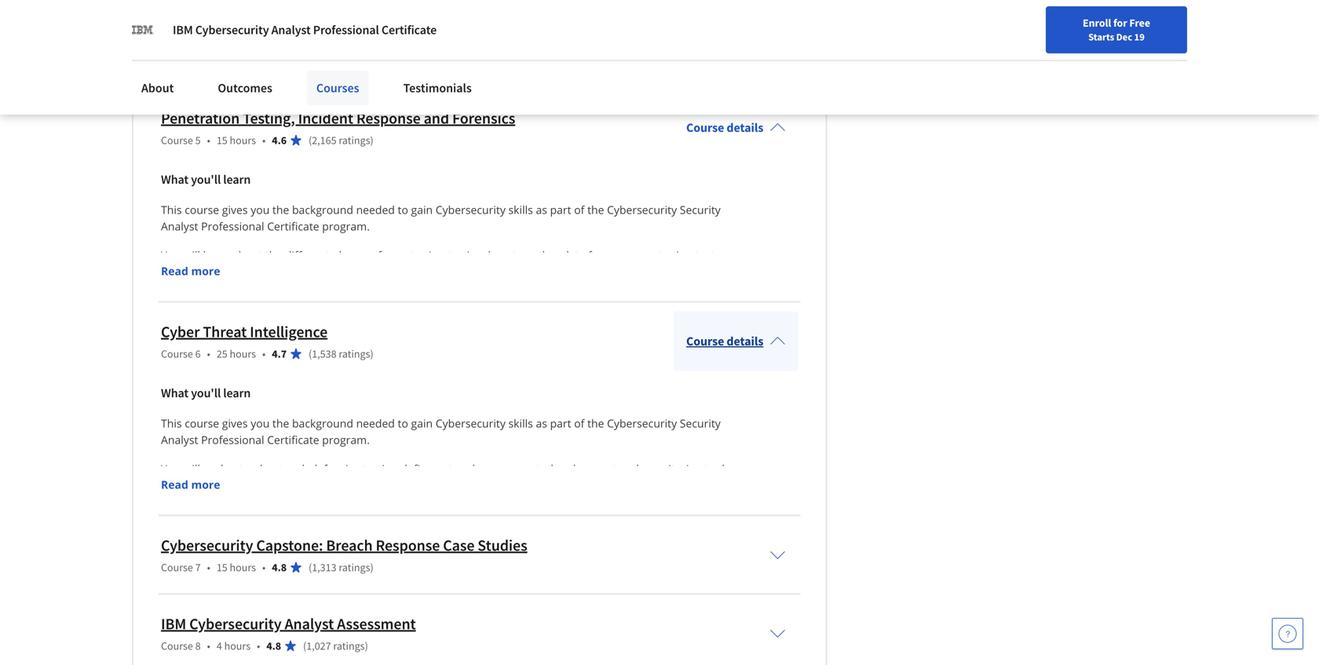 Task type: describe. For each thing, give the bounding box(es) containing it.
can inside you will learn about the different phases of penetration testing, how to gather data for your penetration test and popular penetration testing tools.  furthermore, you will learn the phases of an incident response, important documentation to collect, and the components of an incident response policy and team.  finally, you will learn key steps in the forensic process and important data to collect. this course also gives you a first look at scripting and the importance to a system analyst. this course is intended for anyone who wants to gain a basic understanding of cybersecurity or as the fifth course in a series of courses to acquire the skills to work in the cybersecurity field as a cybersecurity analyst. the completion of this course also makes you eligible to earn the penetration testing, incident response and forensics ibm digital badge.  more information about the badge can be found https://www.youracclaim.com/org/ibm/badge/penetration-testing-incident-response-and-forensics. in this course you will learn to: • describe penetration testing tools and the benefits to an organization • describe a deep dive into incident response techniques and tools • describe digital forensics and digital evidence. • discuss the power of scripting.
[[491, 429, 509, 444]]

1,313
[[312, 560, 337, 575]]

ibm image
[[132, 19, 154, 41]]

0 horizontal spatial cyber
[[161, 322, 200, 342]]

what you'll learn for penetration
[[161, 172, 251, 187]]

technologies,
[[250, 494, 318, 509]]

incident-
[[501, 446, 546, 461]]

analyst. inside you will learn about the different phases of penetration testing, how to gather data for your penetration test and popular penetration testing tools.  furthermore, you will learn the phases of an incident response, important documentation to collect, and the components of an incident response policy and team.  finally, you will learn key steps in the forensic process and important data to collect. this course also gives you a first look at scripting and the importance to a system analyst. this course is intended for anyone who wants to gain a basic understanding of cybersecurity or as the fifth course in a series of courses to acquire the skills to work in the cybersecurity field as a cybersecurity analyst. the completion of this course also makes you eligible to earn the penetration testing, incident response and forensics ibm digital badge.  more information about the badge can be found https://www.youracclaim.com/org/ibm/badge/penetration-testing-incident-response-and-forensics. in this course you will learn to: • describe penetration testing tools and the benefits to an organization • describe a deep dive into incident response techniques and tools • describe digital forensics and digital evidence. • discuss the power of scripting.
[[578, 330, 617, 345]]

ibm cybersecurity analyst assessment link
[[161, 614, 416, 634]]

1,027
[[307, 639, 331, 653]]

0 vertical spatial security
[[409, 51, 447, 65]]

forensic
[[292, 297, 334, 312]]

background for intelligence
[[292, 416, 353, 431]]

1 network from the left
[[266, 461, 308, 476]]

collect,
[[310, 281, 346, 296]]

testimonials
[[403, 80, 472, 96]]

ratings for breach
[[339, 560, 370, 575]]

0 horizontal spatial access
[[347, 527, 380, 542]]

digital inside you will understand network defensive tactics, define network access control and use network monitoring tools. you will understand data protection risks and explore mobile endpoint protection. finally you will recognize various scanning technologies, application security vulnerabilities and threat intelligence platforms. this course also gives you hands on access to cybersecurity tools important to a system analyst. this course is intended for anyone who wants to gain a basic understanding of cybersecurity or as the sixth course in a series of courses to acquire the skills to work in the cybersecurity field as a cybersecurity analyst. the completion of this course also makes you eligible to earn the cyber threat intelligence ibm digital badge. more information about the badge can be found https://www.youracclaim.com/org/ibm/badge/cyber-threat- intel
[[650, 610, 681, 625]]

skills up how
[[509, 202, 533, 217]]

penetration up deep
[[232, 512, 292, 527]]

the inside you will learn about the different phases of penetration testing, how to gather data for your penetration test and popular penetration testing tools.  furthermore, you will learn the phases of an incident response, important documentation to collect, and the components of an incident response policy and team.  finally, you will learn key steps in the forensic process and important data to collect. this course also gives you a first look at scripting and the importance to a system analyst. this course is intended for anyone who wants to gain a basic understanding of cybersecurity or as the fifth course in a series of courses to acquire the skills to work in the cybersecurity field as a cybersecurity analyst. the completion of this course also makes you eligible to earn the penetration testing, incident response and forensics ibm digital badge.  more information about the badge can be found https://www.youracclaim.com/org/ibm/badge/penetration-testing-incident-response-and-forensics. in this course you will learn to: • describe penetration testing tools and the benefits to an organization • describe a deep dive into incident response techniques and tools • describe digital forensics and digital evidence. • discuss the power of scripting.
[[161, 413, 180, 428]]

analyst. inside you will learn about the different phases of penetration testing, how to gather data for your penetration test and popular penetration testing tools.  furthermore, you will learn the phases of an incident response, important documentation to collect, and the components of an incident response policy and team.  finally, you will learn key steps in the forensic process and important data to collect. this course also gives you a first look at scripting and the importance to a system analyst. this course is intended for anyone who wants to gain a basic understanding of cybersecurity or as the fifth course in a series of courses to acquire the skills to work in the cybersecurity field as a cybersecurity analyst. the completion of this course also makes you eligible to earn the penetration testing, incident response and forensics ibm digital badge.  more information about the badge can be found https://www.youracclaim.com/org/ibm/badge/penetration-testing-incident-response-and-forensics. in this course you will learn to: • describe penetration testing tools and the benefits to an organization • describe a deep dive into incident response techniques and tools • describe digital forensics and digital evidence. • discuss the power of scripting.
[[678, 380, 718, 395]]

3 network from the left
[[600, 461, 642, 476]]

this course gives you the background needed to gain cybersecurity skills as part of the cybersecurity security analyst professional certificate program. for penetration testing, incident response and forensics
[[161, 202, 724, 234]]

course details button for penetration testing, incident response and forensics
[[674, 98, 798, 157]]

basic inside you will learn about the different phases of penetration testing, how to gather data for your penetration test and popular penetration testing tools.  furthermore, you will learn the phases of an incident response, important documentation to collect, and the components of an incident response policy and team.  finally, you will learn key steps in the forensic process and important data to collect. this course also gives you a first look at scripting and the importance to a system analyst. this course is intended for anyone who wants to gain a basic understanding of cybersecurity or as the fifth course in a series of courses to acquire the skills to work in the cybersecurity field as a cybersecurity analyst. the completion of this course also makes you eligible to earn the penetration testing, incident response and forensics ibm digital badge.  more information about the badge can be found https://www.youracclaim.com/org/ibm/badge/penetration-testing-incident-response-and-forensics. in this course you will learn to: • describe penetration testing tools and the benefits to an organization • describe a deep dive into incident response techniques and tools • describe digital forensics and digital evidence. • discuss the power of scripting.
[[446, 363, 472, 378]]

scripting.
[[294, 561, 340, 576]]

courses inside you will learn about the different phases of penetration testing, how to gather data for your penetration test and popular penetration testing tools.  furthermore, you will learn the phases of an incident response, important documentation to collect, and the components of an incident response policy and team.  finally, you will learn key steps in the forensic process and important data to collect. this course also gives you a first look at scripting and the importance to a system analyst. this course is intended for anyone who wants to gain a basic understanding of cybersecurity or as the fifth course in a series of courses to acquire the skills to work in the cybersecurity field as a cybersecurity analyst. the completion of this course also makes you eligible to earn the penetration testing, incident response and forensics ibm digital badge.  more information about the badge can be found https://www.youracclaim.com/org/ibm/badge/penetration-testing-incident-response-and-forensics. in this course you will learn to: • describe penetration testing tools and the benefits to an organization • describe a deep dive into incident response techniques and tools • describe digital forensics and digital evidence. • discuss the power of scripting.
[[266, 380, 306, 395]]

course details button for cyber threat intelligence
[[674, 311, 798, 371]]

learn up popular
[[203, 248, 230, 263]]

0 vertical spatial certificate
[[382, 22, 437, 38]]

and left team.
[[614, 281, 633, 296]]

courses link
[[307, 71, 369, 105]]

penetration testing, incident response and forensics link
[[161, 108, 516, 128]]

cybersecurity
[[396, 527, 465, 542]]

completion inside you will learn about the different phases of penetration testing, how to gather data for your penetration test and popular penetration testing tools.  furthermore, you will learn the phases of an incident response, important documentation to collect, and the components of an incident response policy and team.  finally, you will learn key steps in the forensic process and important data to collect. this course also gives you a first look at scripting and the importance to a system analyst. this course is intended for anyone who wants to gain a basic understanding of cybersecurity or as the fifth course in a series of courses to acquire the skills to work in the cybersecurity field as a cybersecurity analyst. the completion of this course also makes you eligible to earn the penetration testing, incident response and forensics ibm digital badge.  more information about the badge can be found https://www.youracclaim.com/org/ibm/badge/penetration-testing-incident-response-and-forensics. in this course you will learn to: • describe penetration testing tools and the benefits to an organization • describe a deep dive into incident response techniques and tools • describe digital forensics and digital evidence. • discuss the power of scripting.
[[183, 413, 241, 428]]

2 network from the left
[[436, 461, 478, 476]]

( for intelligence
[[309, 347, 312, 361]]

benefits
[[403, 512, 444, 527]]

scripting
[[366, 330, 410, 345]]

https://www.youracclaim.com/org/ibm/badge/cyber-
[[412, 626, 682, 641]]

intelligence
[[554, 494, 612, 509]]

english button
[[990, 0, 1085, 51]]

security for incident
[[680, 202, 721, 217]]

also up 1,027
[[316, 610, 337, 625]]

for left your
[[588, 248, 603, 263]]

outcomes
[[218, 80, 272, 96]]

25
[[217, 347, 228, 361]]

field inside you will learn about the different phases of penetration testing, how to gather data for your penetration test and popular penetration testing tools.  furthermore, you will learn the phases of an incident response, important documentation to collect, and the components of an incident response policy and team.  finally, you will learn key steps in the forensic process and important data to collect. this course also gives you a first look at scripting and the importance to a system analyst. this course is intended for anyone who wants to gain a basic understanding of cybersecurity or as the fifth course in a series of courses to acquire the skills to work in the cybersecurity field as a cybersecurity analyst. the completion of this course also makes you eligible to earn the penetration testing, incident response and forensics ibm digital badge.  more information about the badge can be found https://www.youracclaim.com/org/ibm/badge/penetration-testing-incident-response-and-forensics. in this course you will learn to: • describe penetration testing tools and the benefits to an organization • describe a deep dive into incident response techniques and tools • describe digital forensics and digital evidence. • discuss the power of scripting.
[[557, 380, 579, 395]]

eligible inside you will understand network defensive tactics, define network access control and use network monitoring tools. you will understand data protection risks and explore mobile endpoint protection. finally you will recognize various scanning technologies, application security vulnerabilities and threat intelligence platforms. this course also gives you hands on access to cybersecurity tools important to a system analyst. this course is intended for anyone who wants to gain a basic understanding of cybersecurity or as the sixth course in a series of courses to acquire the skills to work in the cybersecurity field as a cybersecurity analyst. the completion of this course also makes you eligible to earn the cyber threat intelligence ibm digital badge. more information about the badge can be found https://www.youracclaim.com/org/ibm/badge/cyber-threat- intel
[[398, 610, 434, 625]]

team.
[[636, 281, 665, 296]]

course 5 • 15 hours •
[[161, 133, 266, 147]]

2 this from the top
[[161, 330, 182, 345]]

forensics.
[[620, 446, 669, 461]]

0 vertical spatial you'll
[[192, 19, 222, 35]]

cyber inside you will understand network defensive tactics, define network access control and use network monitoring tools. you will understand data protection risks and explore mobile endpoint protection. finally you will recognize various scanning technologies, application security vulnerabilities and threat intelligence platforms. this course also gives you hands on access to cybersecurity tools important to a system analyst. this course is intended for anyone who wants to gain a basic understanding of cybersecurity or as the sixth course in a series of courses to acquire the skills to work in the cybersecurity field as a cybersecurity analyst. the completion of this course also makes you eligible to earn the cyber threat intelligence ibm digital badge. more information about the badge can be found https://www.youracclaim.com/org/ibm/badge/cyber-threat- intel
[[496, 610, 526, 625]]

acquire inside you will understand network defensive tactics, define network access control and use network monitoring tools. you will understand data protection risks and explore mobile endpoint protection. finally you will recognize various scanning technologies, application security vulnerabilities and threat intelligence platforms. this course also gives you hands on access to cybersecurity tools important to a system analyst. this course is intended for anyone who wants to gain a basic understanding of cybersecurity or as the sixth course in a series of courses to acquire the skills to work in the cybersecurity field as a cybersecurity analyst. the completion of this course also makes you eligible to earn the cyber threat intelligence ibm digital badge. more information about the badge can be found https://www.youracclaim.com/org/ibm/badge/cyber-threat- intel
[[322, 577, 360, 592]]

about link
[[132, 71, 183, 105]]

testimonials link
[[394, 71, 481, 105]]

testing-
[[463, 446, 501, 461]]

response inside you will learn about the different phases of penetration testing, how to gather data for your penetration test and popular penetration testing tools.  furthermore, you will learn the phases of an incident response, important documentation to collect, and the components of an incident response policy and team.  finally, you will learn key steps in the forensic process and important data to collect. this course also gives you a first look at scripting and the importance to a system analyst. this course is intended for anyone who wants to gain a basic understanding of cybersecurity or as the fifth course in a series of courses to acquire the skills to work in the cybersecurity field as a cybersecurity analyst. the completion of this course also makes you eligible to earn the penetration testing, incident response and forensics ibm digital badge.  more information about the badge can be found https://www.youracclaim.com/org/ibm/badge/penetration-testing-incident-response-and-forensics. in this course you will learn to: • describe penetration testing tools and the benefits to an organization • describe a deep dive into incident response techniques and tools • describe digital forensics and digital evidence. • discuss the power of scripting.
[[646, 413, 696, 428]]

course 7 • 15 hours •
[[161, 560, 266, 575]]

) for analyst
[[365, 639, 368, 653]]

how
[[488, 248, 510, 263]]

ibm inside you will learn about the different phases of penetration testing, how to gather data for your penetration test and popular penetration testing tools.  furthermore, you will learn the phases of an incident response, important documentation to collect, and the components of an incident response policy and team.  finally, you will learn key steps in the forensic process and important data to collect. this course also gives you a first look at scripting and the importance to a system analyst. this course is intended for anyone who wants to gain a basic understanding of cybersecurity or as the fifth course in a series of courses to acquire the skills to work in the cybersecurity field as a cybersecurity analyst. the completion of this course also makes you eligible to earn the penetration testing, incident response and forensics ibm digital badge.  more information about the badge can be found https://www.youracclaim.com/org/ibm/badge/penetration-testing-incident-response-and-forensics. in this course you will learn to: • describe penetration testing tools and the benefits to an organization • describe a deep dive into incident response techniques and tools • describe digital forensics and digital evidence. • discuss the power of scripting.
[[212, 429, 232, 444]]

1 horizontal spatial incident
[[487, 281, 528, 296]]

course for penetration testing, incident response and forensics
[[161, 133, 193, 147]]

and up 1,313
[[315, 545, 334, 560]]

and up organization
[[498, 494, 517, 509]]

0 horizontal spatial important
[[161, 281, 213, 296]]

outcomes link
[[208, 71, 282, 105]]

tools. inside you will learn about the different phases of penetration testing, how to gather data for your penetration test and popular penetration testing tools.  furthermore, you will learn the phases of an incident response, important documentation to collect, and the components of an incident response policy and team.  finally, you will learn key steps in the forensic process and important data to collect. this course also gives you a first look at scripting and the importance to a system analyst. this course is intended for anyone who wants to gain a basic understanding of cybersecurity or as the fifth course in a series of courses to acquire the skills to work in the cybersecurity field as a cybersecurity analyst. the completion of this course also makes you eligible to earn the penetration testing, incident response and forensics ibm digital badge.  more information about the badge can be found https://www.youracclaim.com/org/ibm/badge/penetration-testing-incident-response-and-forensics. in this course you will learn to: • describe penetration testing tools and the benefits to an organization • describe a deep dive into incident response techniques and tools • describe digital forensics and digital evidence. • discuss the power of scripting.
[[327, 264, 356, 279]]

your
[[606, 248, 630, 263]]

incident inside you will learn about the different phases of penetration testing, how to gather data for your penetration test and popular penetration testing tools.  furthermore, you will learn the phases of an incident response, important documentation to collect, and the components of an incident response policy and team.  finally, you will learn key steps in the forensic process and important data to collect. this course also gives you a first look at scripting and the importance to a system analyst. this course is intended for anyone who wants to gain a basic understanding of cybersecurity or as the fifth course in a series of courses to acquire the skills to work in the cybersecurity field as a cybersecurity analyst. the completion of this course also makes you eligible to earn the penetration testing, incident response and forensics ibm digital badge.  more information about the badge can be found https://www.youracclaim.com/org/ibm/badge/penetration-testing-incident-response-and-forensics. in this course you will learn to: • describe penetration testing tools and the benefits to an organization • describe a deep dive into incident response techniques and tools • describe digital forensics and digital evidence. • discuss the power of scripting.
[[602, 413, 643, 428]]

in
[[161, 495, 171, 510]]

hours for threat
[[230, 347, 256, 361]]

help center image
[[1279, 625, 1298, 643]]

protection.
[[525, 478, 582, 493]]

0 vertical spatial incident
[[298, 108, 353, 128]]

0 horizontal spatial incident
[[316, 528, 357, 543]]

2 understand from the top
[[203, 478, 263, 493]]

program. for intelligence
[[322, 432, 370, 447]]

https://www.youracclaim.com/org/ibm/badge/penetration-
[[161, 446, 463, 461]]

1 vertical spatial this
[[174, 495, 192, 510]]

courses
[[316, 80, 359, 96]]

cyber threat intelligence
[[161, 322, 328, 342]]

in down discuss
[[198, 577, 208, 592]]

breach
[[326, 536, 373, 555]]

threat inside you will understand network defensive tactics, define network access control and use network monitoring tools. you will understand data protection risks and explore mobile endpoint protection. finally you will recognize various scanning technologies, application security vulnerabilities and threat intelligence platforms. this course also gives you hands on access to cybersecurity tools important to a system analyst. this course is intended for anyone who wants to gain a basic understanding of cybersecurity or as the sixth course in a series of courses to acquire the skills to work in the cybersecurity field as a cybersecurity analyst. the completion of this course also makes you eligible to earn the cyber threat intelligence ibm digital badge. more information about the badge can be found https://www.youracclaim.com/org/ibm/badge/cyber-threat- intel
[[529, 610, 562, 625]]

hours for cybersecurity
[[224, 639, 251, 653]]

1 vertical spatial about
[[403, 429, 433, 444]]

case
[[443, 536, 475, 555]]

2 horizontal spatial data
[[563, 248, 586, 263]]

skills up incident-
[[509, 416, 533, 431]]

also up 25
[[222, 330, 243, 345]]

0 horizontal spatial threat
[[203, 322, 247, 342]]

skills you'll gain
[[161, 19, 247, 35]]

forensics inside you will learn about the different phases of penetration testing, how to gather data for your penetration test and popular penetration testing tools.  furthermore, you will learn the phases of an incident response, important documentation to collect, and the components of an incident response policy and team.  finally, you will learn key steps in the forensic process and important data to collect. this course also gives you a first look at scripting and the importance to a system analyst. this course is intended for anyone who wants to gain a basic understanding of cybersecurity or as the fifth course in a series of courses to acquire the skills to work in the cybersecurity field as a cybersecurity analyst. the completion of this course also makes you eligible to earn the penetration testing, incident response and forensics ibm digital badge.  more information about the badge can be found https://www.youracclaim.com/org/ibm/badge/penetration-testing-incident-response-and-forensics. in this course you will learn to: • describe penetration testing tools and the benefits to an organization • describe a deep dive into incident response techniques and tools • describe digital forensics and digital evidence. • discuss the power of scripting.
[[161, 429, 209, 444]]

you'll for penetration
[[191, 172, 221, 187]]

read more for penetration
[[161, 263, 220, 278]]

hands
[[296, 527, 328, 542]]

vulnerabilities inside you will understand network defensive tactics, define network access control and use network monitoring tools. you will understand data protection risks and explore mobile endpoint protection. finally you will recognize various scanning technologies, application security vulnerabilities and threat intelligence platforms. this course also gives you hands on access to cybersecurity tools important to a system analyst. this course is intended for anyone who wants to gain a basic understanding of cybersecurity or as the sixth course in a series of courses to acquire the skills to work in the cybersecurity field as a cybersecurity analyst. the completion of this course also makes you eligible to earn the cyber threat intelligence ibm digital badge. more information about the badge can be found https://www.youracclaim.com/org/ibm/badge/cyber-threat- intel
[[423, 494, 495, 509]]

8
[[195, 639, 201, 653]]

1 horizontal spatial response
[[531, 281, 578, 296]]

defensive
[[311, 461, 360, 476]]

in down case
[[452, 577, 461, 592]]

different
[[285, 248, 329, 263]]

part for penetration testing, incident response and forensics
[[550, 202, 572, 217]]

and down fifth at the bottom of the page
[[699, 413, 718, 428]]

4 this from the top
[[161, 416, 182, 431]]

3 this from the top
[[161, 363, 182, 378]]

gives inside you will learn about the different phases of penetration testing, how to gather data for your penetration test and popular penetration testing tools.  furthermore, you will learn the phases of an incident response, important documentation to collect, and the components of an incident response policy and team.  finally, you will learn key steps in the forensic process and important data to collect. this course also gives you a first look at scripting and the importance to a system analyst. this course is intended for anyone who wants to gain a basic understanding of cybersecurity or as the fifth course in a series of courses to acquire the skills to work in the cybersecurity field as a cybersecurity analyst. the completion of this course also makes you eligible to earn the penetration testing, incident response and forensics ibm digital badge.  more information about the badge can be found https://www.youracclaim.com/org/ibm/badge/penetration-testing-incident-response-and-forensics. in this course you will learn to: • describe penetration testing tools and the benefits to an organization • describe a deep dive into incident response techniques and tools • describe digital forensics and digital evidence. • discuss the power of scripting.
[[246, 330, 272, 345]]

what you'll learn for cyber
[[161, 385, 251, 401]]

monitoring
[[645, 461, 702, 476]]

and up process
[[349, 281, 368, 296]]

1 horizontal spatial phases
[[523, 264, 559, 279]]

scanning
[[201, 494, 247, 509]]

field inside you will understand network defensive tactics, define network access control and use network monitoring tools. you will understand data protection risks and explore mobile endpoint protection. finally you will recognize various scanning technologies, application security vulnerabilities and threat intelligence platforms. this course also gives you hands on access to cybersecurity tools important to a system analyst. this course is intended for anyone who wants to gain a basic understanding of cybersecurity or as the sixth course in a series of courses to acquire the skills to work in the cybersecurity field as a cybersecurity analyst. the completion of this course also makes you eligible to earn the cyber threat intelligence ibm digital badge. more information about the badge can be found https://www.youracclaim.com/org/ibm/badge/cyber-threat- intel
[[557, 577, 579, 592]]

3 you from the top
[[161, 478, 181, 493]]

is inside you will understand network defensive tactics, define network access control and use network monitoring tools. you will understand data protection risks and explore mobile endpoint protection. finally you will recognize various scanning technologies, application security vulnerabilities and threat intelligence platforms. this course also gives you hands on access to cybersecurity tools important to a system analyst. this course is intended for anyone who wants to gain a basic understanding of cybersecurity or as the sixth course in a series of courses to acquire the skills to work in the cybersecurity field as a cybersecurity analyst. the completion of this course also makes you eligible to earn the cyber threat intelligence ibm digital badge. more information about the badge can be found https://www.youracclaim.com/org/ibm/badge/cyber-threat- intel
[[222, 560, 230, 575]]

look
[[328, 330, 350, 345]]

professional for intelligence
[[201, 432, 264, 447]]

gives down 25
[[222, 416, 248, 431]]

components
[[391, 281, 455, 296]]

in down importance on the left of page
[[452, 380, 461, 395]]

response for studies
[[376, 536, 440, 555]]

penetration up documentation
[[227, 264, 287, 279]]

be inside you will learn about the different phases of penetration testing, how to gather data for your penetration test and popular penetration testing tools.  furthermore, you will learn the phases of an incident response, important documentation to collect, and the components of an incident response policy and team.  finally, you will learn key steps in the forensic process and important data to collect. this course also gives you a first look at scripting and the importance to a system analyst. this course is intended for anyone who wants to gain a basic understanding of cybersecurity or as the fifth course in a series of courses to acquire the skills to work in the cybersecurity field as a cybersecurity analyst. the completion of this course also makes you eligible to earn the penetration testing, incident response and forensics ibm digital badge.  more information about the badge can be found https://www.youracclaim.com/org/ibm/badge/penetration-testing-incident-response-and-forensics. in this course you will learn to: • describe penetration testing tools and the benefits to an organization • describe a deep dive into incident response techniques and tools • describe digital forensics and digital evidence. • discuss the power of scripting.
[[511, 429, 524, 444]]

0 vertical spatial access
[[481, 461, 514, 476]]

system inside you will learn about the different phases of penetration testing, how to gather data for your penetration test and popular penetration testing tools.  furthermore, you will learn the phases of an incident response, important documentation to collect, and the components of an incident response policy and team.  finally, you will learn key steps in the forensic process and important data to collect. this course also gives you a first look at scripting and the importance to a system analyst. this course is intended for anyone who wants to gain a basic understanding of cybersecurity or as the fifth course in a series of courses to acquire the skills to work in the cybersecurity field as a cybersecurity analyst. the completion of this course also makes you eligible to earn the penetration testing, incident response and forensics ibm digital badge.  more information about the badge can be found https://www.youracclaim.com/org/ibm/badge/penetration-testing-incident-response-and-forensics. in this course you will learn to: • describe penetration testing tools and the benefits to an organization • describe a deep dive into incident response techniques and tools • describe digital forensics and digital evidence. • discuss the power of scripting.
[[539, 330, 575, 345]]

fifth
[[686, 363, 707, 378]]

skills
[[161, 19, 190, 35]]

course 6 • 25 hours •
[[161, 347, 266, 361]]

as up response- on the left bottom of the page
[[582, 380, 593, 395]]

2 vertical spatial an
[[460, 512, 473, 527]]

course for ibm cybersecurity analyst assessment
[[161, 639, 193, 653]]

4.6
[[272, 133, 287, 147]]

acquire inside you will learn about the different phases of penetration testing, how to gather data for your penetration test and popular penetration testing tools.  furthermore, you will learn the phases of an incident response, important documentation to collect, and the components of an incident response policy and team.  finally, you will learn key steps in the forensic process and important data to collect. this course also gives you a first look at scripting and the importance to a system analyst. this course is intended for anyone who wants to gain a basic understanding of cybersecurity or as the fifth course in a series of courses to acquire the skills to work in the cybersecurity field as a cybersecurity analyst. the completion of this course also makes you eligible to earn the penetration testing, incident response and forensics ibm digital badge.  more information about the badge can be found https://www.youracclaim.com/org/ibm/badge/penetration-testing-incident-response-and-forensics. in this course you will learn to: • describe penetration testing tools and the benefits to an organization • describe a deep dive into incident response techniques and tools • describe digital forensics and digital evidence. • discuss the power of scripting.
[[322, 380, 360, 395]]

and down application
[[360, 512, 380, 527]]

1 understand from the top
[[203, 461, 263, 476]]

analyst. inside you will understand network defensive tactics, define network access control and use network monitoring tools. you will understand data protection risks and explore mobile endpoint protection. finally you will recognize various scanning technologies, application security vulnerabilities and threat intelligence platforms. this course also gives you hands on access to cybersecurity tools important to a system analyst. this course is intended for anyone who wants to gain a basic understanding of cybersecurity or as the sixth course in a series of courses to acquire the skills to work in the cybersecurity field as a cybersecurity analyst. the completion of this course also makes you eligible to earn the cyber threat intelligence ibm digital badge. more information about the badge can be found https://www.youracclaim.com/org/ibm/badge/cyber-threat- intel
[[678, 577, 718, 592]]

19
[[1135, 31, 1145, 43]]

series inside you will understand network defensive tactics, define network access control and use network monitoring tools. you will understand data protection risks and explore mobile endpoint protection. finally you will recognize various scanning technologies, application security vulnerabilities and threat intelligence platforms. this course also gives you hands on access to cybersecurity tools important to a system analyst. this course is intended for anyone who wants to gain a basic understanding of cybersecurity or as the sixth course in a series of courses to acquire the skills to work in the cybersecurity field as a cybersecurity analyst. the completion of this course also makes you eligible to earn the cyber threat intelligence ibm digital badge. more information about the badge can be found https://www.youracclaim.com/org/ibm/badge/cyber-threat- intel
[[220, 577, 250, 592]]

into
[[293, 528, 313, 543]]

furthermore,
[[361, 264, 430, 279]]

( for analyst
[[303, 639, 307, 653]]

analyst up various
[[161, 432, 198, 447]]

finally,
[[671, 281, 706, 296]]

collect.
[[495, 297, 531, 312]]

1 this from the top
[[161, 202, 182, 217]]

penetration up response, on the top of page
[[632, 248, 693, 263]]

read for cyber
[[161, 477, 188, 492]]

use
[[579, 461, 597, 476]]

documentation
[[215, 281, 294, 296]]

badge. inside you will understand network defensive tactics, define network access control and use network monitoring tools. you will understand data protection risks and explore mobile endpoint protection. finally you will recognize various scanning technologies, application security vulnerabilities and threat intelligence platforms. this course also gives you hands on access to cybersecurity tools important to a system analyst. this course is intended for anyone who wants to gain a basic understanding of cybersecurity or as the sixth course in a series of courses to acquire the skills to work in the cybersecurity field as a cybersecurity analyst. the completion of this course also makes you eligible to earn the cyber threat intelligence ibm digital badge. more information about the badge can be found https://www.youracclaim.com/org/ibm/badge/cyber-threat- intel
[[684, 610, 718, 625]]

testing,
[[448, 248, 485, 263]]

in down 6
[[198, 380, 208, 395]]

read for penetration
[[161, 263, 188, 278]]

4.8 for cybersecurity
[[267, 639, 281, 653]]

about
[[141, 80, 174, 96]]

hours for capstone:
[[230, 560, 256, 575]]

15 for penetration
[[217, 133, 228, 147]]

0 vertical spatial about
[[232, 248, 263, 263]]

and right process
[[379, 297, 399, 312]]

6
[[195, 347, 201, 361]]

0 vertical spatial vulnerabilities
[[518, 51, 583, 65]]

( 1,538 ratings )
[[309, 347, 374, 361]]

1 vertical spatial important
[[401, 297, 453, 312]]

various
[[161, 494, 199, 509]]

deep
[[241, 528, 266, 543]]

0 vertical spatial professional
[[313, 22, 379, 38]]

0 horizontal spatial response
[[360, 528, 408, 543]]

enroll for free starts dec 19
[[1083, 16, 1151, 43]]

penetration inside you will learn about the different phases of penetration testing, how to gather data for your penetration test and popular penetration testing tools.  furthermore, you will learn the phases of an incident response, important documentation to collect, and the components of an incident response policy and team.  finally, you will learn key steps in the forensic process and important data to collect. this course also gives you a first look at scripting and the importance to a system analyst. this course is intended for anyone who wants to gain a basic understanding of cybersecurity or as the fifth course in a series of courses to acquire the skills to work in the cybersecurity field as a cybersecurity analyst. the completion of this course also makes you eligible to earn the penetration testing, incident response and forensics ibm digital badge.  more information about the badge can be found https://www.youracclaim.com/org/ibm/badge/penetration-testing-incident-response-and-forensics. in this course you will learn to: • describe penetration testing tools and the benefits to an organization • describe a deep dive into incident response techniques and tools • describe digital forensics and digital evidence. • discuss the power of scripting.
[[496, 413, 556, 428]]

analyst. inside you will understand network defensive tactics, define network access control and use network monitoring tools. you will understand data protection risks and explore mobile endpoint protection. finally you will recognize various scanning technologies, application security vulnerabilities and threat intelligence platforms. this course also gives you hands on access to cybersecurity tools important to a system analyst. this course is intended for anyone who wants to gain a basic understanding of cybersecurity or as the sixth course in a series of courses to acquire the skills to work in the cybersecurity field as a cybersecurity analyst. the completion of this course also makes you eligible to earn the cyber threat intelligence ibm digital badge. more information about the badge can be found https://www.youracclaim.com/org/ibm/badge/cyber-threat- intel
[[611, 527, 651, 542]]

1 vertical spatial an
[[471, 281, 484, 296]]

1 vertical spatial testing
[[295, 512, 330, 527]]

who inside you will understand network defensive tactics, define network access control and use network monitoring tools. you will understand data protection risks and explore mobile endpoint protection. finally you will recognize various scanning technologies, application security vulnerabilities and threat intelligence platforms. this course also gives you hands on access to cybersecurity tools important to a system analyst. this course is intended for anyone who wants to gain a basic understanding of cybersecurity or as the sixth course in a series of courses to acquire the skills to work in the cybersecurity field as a cybersecurity analyst. the completion of this course also makes you eligible to earn the cyber threat intelligence ibm digital badge. more information about the badge can be found https://www.youracclaim.com/org/ibm/badge/cyber-threat- intel
[[340, 560, 362, 575]]

0 horizontal spatial penetration
[[161, 108, 240, 128]]

and down testimonials link
[[424, 108, 449, 128]]

for down 4.7
[[282, 363, 297, 378]]

badge. inside you will learn about the different phases of penetration testing, how to gather data for your penetration test and popular penetration testing tools.  furthermore, you will learn the phases of an incident response, important documentation to collect, and the components of an incident response policy and team.  finally, you will learn key steps in the forensic process and important data to collect. this course also gives you a first look at scripting and the importance to a system analyst. this course is intended for anyone who wants to gain a basic understanding of cybersecurity or as the fifth course in a series of courses to acquire the skills to work in the cybersecurity field as a cybersecurity analyst. the completion of this course also makes you eligible to earn the penetration testing, incident response and forensics ibm digital badge.  more information about the badge can be found https://www.youracclaim.com/org/ibm/badge/penetration-testing-incident-response-and-forensics. in this course you will learn to: • describe penetration testing tools and the benefits to an organization • describe a deep dive into incident response techniques and tools • describe digital forensics and digital evidence. • discuss the power of scripting.
[[269, 429, 304, 444]]

as up incident-
[[536, 416, 547, 431]]

5
[[195, 133, 201, 147]]

risks
[[347, 478, 371, 493]]

testing, inside you will learn about the different phases of penetration testing, how to gather data for your penetration test and popular penetration testing tools.  furthermore, you will learn the phases of an incident response, important documentation to collect, and the components of an incident response policy and team.  finally, you will learn key steps in the forensic process and important data to collect. this course also gives you a first look at scripting and the importance to a system analyst. this course is intended for anyone who wants to gain a basic understanding of cybersecurity or as the fifth course in a series of courses to acquire the skills to work in the cybersecurity field as a cybersecurity analyst. the completion of this course also makes you eligible to earn the penetration testing, incident response and forensics ibm digital badge.  more information about the badge can be found https://www.youracclaim.com/org/ibm/badge/penetration-testing-incident-response-and-forensics. in this course you will learn to: • describe penetration testing tools and the benefits to an organization • describe a deep dive into incident response techniques and tools • describe digital forensics and digital evidence. • discuss the power of scripting.
[[559, 413, 599, 428]]

capstone:
[[256, 536, 323, 555]]

threat-
[[682, 626, 717, 641]]

about inside you will understand network defensive tactics, define network access control and use network monitoring tools. you will understand data protection risks and explore mobile endpoint protection. finally you will recognize various scanning technologies, application security vulnerabilities and threat intelligence platforms. this course also gives you hands on access to cybersecurity tools important to a system analyst. this course is intended for anyone who wants to gain a basic understanding of cybersecurity or as the sixth course in a series of courses to acquire the skills to work in the cybersecurity field as a cybersecurity analyst. the completion of this course also makes you eligible to earn the cyber threat intelligence ibm digital badge. more information about the badge can be found https://www.youracclaim.com/org/ibm/badge/cyber-threat- intel
[[255, 626, 285, 641]]

found inside you will understand network defensive tactics, define network access control and use network monitoring tools. you will understand data protection risks and explore mobile endpoint protection. finally you will recognize various scanning technologies, application security vulnerabilities and threat intelligence platforms. this course also gives you hands on access to cybersecurity tools important to a system analyst. this course is intended for anyone who wants to gain a basic understanding of cybersecurity or as the sixth course in a series of courses to acquire the skills to work in the cybersecurity field as a cybersecurity analyst. the completion of this course also makes you eligible to earn the cyber threat intelligence ibm digital badge. more information about the badge can be found https://www.youracclaim.com/org/ibm/badge/cyber-threat- intel
[[379, 626, 409, 641]]

system inside you will understand network defensive tactics, define network access control and use network monitoring tools. you will understand data protection risks and explore mobile endpoint protection. finally you will recognize various scanning technologies, application security vulnerabilities and threat intelligence platforms. this course also gives you hands on access to cybersecurity tools important to a system analyst. this course is intended for anyone who wants to gain a basic understanding of cybersecurity or as the sixth course in a series of courses to acquire the skills to work in the cybersecurity field as a cybersecurity analyst. the completion of this course also makes you eligible to earn the cyber threat intelligence ibm digital badge. more information about the badge can be found https://www.youracclaim.com/org/ibm/badge/cyber-threat- intel
[[572, 527, 609, 542]]

gather
[[526, 248, 560, 263]]

0 vertical spatial testing,
[[243, 108, 295, 128]]

database vulnerabilities
[[473, 51, 583, 65]]

who inside you will learn about the different phases of penetration testing, how to gather data for your penetration test and popular penetration testing tools.  furthermore, you will learn the phases of an incident response, important documentation to collect, and the components of an incident response policy and team.  finally, you will learn key steps in the forensic process and important data to collect. this course also gives you a first look at scripting and the importance to a system analyst. this course is intended for anyone who wants to gain a basic understanding of cybersecurity or as the fifth course in a series of courses to acquire the skills to work in the cybersecurity field as a cybersecurity analyst. the completion of this course also makes you eligible to earn the penetration testing, incident response and forensics ibm digital badge.  more information about the badge can be found https://www.youracclaim.com/org/ibm/badge/penetration-testing-incident-response-and-forensics. in this course you will learn to: • describe penetration testing tools and the benefits to an organization • describe a deep dive into incident response techniques and tools • describe digital forensics and digital evidence. • discuss the power of scripting.
[[340, 363, 362, 378]]

techniques
[[410, 528, 467, 543]]

background for incident
[[292, 202, 353, 217]]

course details for cyber threat intelligence
[[687, 333, 764, 349]]

free
[[1130, 16, 1151, 30]]

information inside you will understand network defensive tactics, define network access control and use network monitoring tools. you will understand data protection risks and explore mobile endpoint protection. finally you will recognize various scanning technologies, application security vulnerabilities and threat intelligence platforms. this course also gives you hands on access to cybersecurity tools important to a system analyst. this course is intended for anyone who wants to gain a basic understanding of cybersecurity or as the sixth course in a series of courses to acquire the skills to work in the cybersecurity field as a cybersecurity analyst. the completion of this course also makes you eligible to earn the cyber threat intelligence ibm digital badge. more information about the badge can be found https://www.youracclaim.com/org/ibm/badge/cyber-threat- intel
[[191, 626, 252, 641]]

course 8 • 4 hours •
[[161, 639, 260, 653]]

analyst up 1,027
[[285, 614, 334, 634]]

more for cyber
[[191, 477, 220, 492]]

as left fifth at the bottom of the page
[[653, 363, 664, 378]]

gives up popular
[[222, 202, 248, 217]]

series inside you will learn about the different phases of penetration testing, how to gather data for your penetration test and popular penetration testing tools.  furthermore, you will learn the phases of an incident response, important documentation to collect, and the components of an incident response policy and team.  finally, you will learn key steps in the forensic process and important data to collect. this course also gives you a first look at scripting and the importance to a system analyst. this course is intended for anyone who wants to gain a basic understanding of cybersecurity or as the fifth course in a series of courses to acquire the skills to work in the cybersecurity field as a cybersecurity analyst. the completion of this course also makes you eligible to earn the penetration testing, incident response and forensics ibm digital badge.  more information about the badge can be found https://www.youracclaim.com/org/ibm/badge/penetration-testing-incident-response-and-forensics. in this course you will learn to: • describe penetration testing tools and the benefits to an organization • describe a deep dive into incident response techniques and tools • describe digital forensics and digital evidence. • discuss the power of scripting.
[[220, 380, 250, 395]]

security
[[380, 494, 420, 509]]

you will understand network defensive tactics, define network access control and use network monitoring tools. you will understand data protection risks and explore mobile endpoint protection. finally you will recognize various scanning technologies, application security vulnerabilities and threat intelligence platforms. this course also gives you hands on access to cybersecurity tools important to a system analyst. this course is intended for anyone who wants to gain a basic understanding of cybersecurity or as the sixth course in a series of courses to acquire the skills to work in the cybersecurity field as a cybersecurity analyst. the completion of this course also makes you eligible to earn the cyber threat intelligence ibm digital badge. more information about the badge can be found https://www.youracclaim.com/org/ibm/badge/cyber-threat- intel
[[161, 461, 736, 665]]

basics
[[223, 51, 251, 65]]

networking
[[168, 51, 221, 65]]

4.7
[[272, 347, 287, 361]]

sql
[[610, 51, 624, 65]]

or inside you will understand network defensive tactics, define network access control and use network monitoring tools. you will understand data protection risks and explore mobile endpoint protection. finally you will recognize various scanning technologies, application security vulnerabilities and threat intelligence platforms. this course also gives you hands on access to cybersecurity tools important to a system analyst. this course is intended for anyone who wants to gain a basic understanding of cybersecurity or as the sixth course in a series of courses to acquire the skills to work in the cybersecurity field as a cybersecurity analyst. the completion of this course also makes you eligible to earn the cyber threat intelligence ibm digital badge. more information about the badge can be found https://www.youracclaim.com/org/ibm/badge/cyber-threat- intel
[[639, 560, 650, 575]]

as up gather
[[536, 202, 547, 217]]

anyone inside you will understand network defensive tactics, define network access control and use network monitoring tools. you will understand data protection risks and explore mobile endpoint protection. finally you will recognize various scanning technologies, application security vulnerabilities and threat intelligence platforms. this course also gives you hands on access to cybersecurity tools important to a system analyst. this course is intended for anyone who wants to gain a basic understanding of cybersecurity or as the sixth course in a series of courses to acquire the skills to work in the cybersecurity field as a cybersecurity analyst. the completion of this course also makes you eligible to earn the cyber threat intelligence ibm digital badge. more information about the badge can be found https://www.youracclaim.com/org/ibm/badge/cyber-threat- intel
[[300, 560, 338, 575]]

0 vertical spatial this
[[257, 413, 275, 428]]

makes inside you will learn about the different phases of penetration testing, how to gather data for your penetration test and popular penetration testing tools.  furthermore, you will learn the phases of an incident response, important documentation to collect, and the components of an incident response policy and team.  finally, you will learn key steps in the forensic process and important data to collect. this course also gives you a first look at scripting and the importance to a system analyst. this course is intended for anyone who wants to gain a basic understanding of cybersecurity or as the fifth course in a series of courses to acquire the skills to work in the cybersecurity field as a cybersecurity analyst. the completion of this course also makes you eligible to earn the penetration testing, incident response and forensics ibm digital badge.  more information about the badge can be found https://www.youracclaim.com/org/ibm/badge/penetration-testing-incident-response-and-forensics. in this course you will learn to: • describe penetration testing tools and the benefits to an organization • describe a deep dive into incident response techniques and tools • describe digital forensics and digital evidence. • discuss the power of scripting.
[[339, 413, 373, 428]]

to:
[[303, 495, 317, 510]]

1 horizontal spatial forensics
[[452, 108, 516, 128]]

course for cyber threat intelligence
[[161, 347, 193, 361]]

0 vertical spatial phases
[[332, 248, 369, 263]]

and left popular
[[161, 264, 181, 279]]

6 this from the top
[[161, 560, 182, 575]]

this inside you will understand network defensive tactics, define network access control and use network monitoring tools. you will understand data protection risks and explore mobile endpoint protection. finally you will recognize various scanning technologies, application security vulnerabilities and threat intelligence platforms. this course also gives you hands on access to cybersecurity tools important to a system analyst. this course is intended for anyone who wants to gain a basic understanding of cybersecurity or as the sixth course in a series of courses to acquire the skills to work in the cybersecurity field as a cybersecurity analyst. the completion of this course also makes you eligible to earn the cyber threat intelligence ibm digital badge. more information about the badge can be found https://www.youracclaim.com/org/ibm/badge/cyber-threat- intel
[[257, 610, 275, 625]]

and right scripting
[[412, 330, 432, 345]]

0 vertical spatial an
[[575, 264, 588, 279]]

1,538
[[312, 347, 337, 361]]

program. for incident
[[322, 219, 370, 234]]

recognize
[[661, 478, 711, 493]]

0 vertical spatial incident
[[591, 264, 632, 279]]

hours for testing,
[[230, 133, 256, 147]]

also up https://www.youracclaim.com/org/ibm/badge/penetration-
[[316, 413, 337, 428]]

and down organization
[[470, 528, 489, 543]]

control
[[517, 461, 554, 476]]



Task type: vqa. For each thing, say whether or not it's contained in the screenshot.
NEW
no



Task type: locate. For each thing, give the bounding box(es) containing it.
for inside you will understand network defensive tactics, define network access control and use network monitoring tools. you will understand data protection risks and explore mobile endpoint protection. finally you will recognize various scanning technologies, application security vulnerabilities and threat intelligence platforms. this course also gives you hands on access to cybersecurity tools important to a system analyst. this course is intended for anyone who wants to gain a basic understanding of cybersecurity or as the sixth course in a series of courses to acquire the skills to work in the cybersecurity field as a cybersecurity analyst. the completion of this course also makes you eligible to earn the cyber threat intelligence ibm digital badge. more information about the badge can be found https://www.youracclaim.com/org/ibm/badge/cyber-threat- intel
[[282, 560, 297, 575]]

1 vertical spatial what
[[161, 385, 189, 401]]

certificate up defensive
[[267, 432, 319, 447]]

1 vertical spatial certificate
[[267, 219, 319, 234]]

0 vertical spatial important
[[161, 281, 213, 296]]

anyone down the hands
[[300, 560, 338, 575]]

1 eligible from the top
[[398, 413, 434, 428]]

makes inside you will understand network defensive tactics, define network access control and use network monitoring tools. you will understand data protection risks and explore mobile endpoint protection. finally you will recognize various scanning technologies, application security vulnerabilities and threat intelligence platforms. this course also gives you hands on access to cybersecurity tools important to a system analyst. this course is intended for anyone who wants to gain a basic understanding of cybersecurity or as the sixth course in a series of courses to acquire the skills to work in the cybersecurity field as a cybersecurity analyst. the completion of this course also makes you eligible to earn the cyber threat intelligence ibm digital badge. more information about the badge can be found https://www.youracclaim.com/org/ibm/badge/cyber-threat- intel
[[339, 610, 373, 625]]

2 analyst. from the top
[[678, 577, 718, 592]]

process
[[336, 297, 376, 312]]

what down course 6 • 25 hours • at the left bottom
[[161, 385, 189, 401]]

explore
[[396, 478, 435, 493]]

1 intended from the top
[[233, 363, 279, 378]]

found inside you will learn about the different phases of penetration testing, how to gather data for your penetration test and popular penetration testing tools.  furthermore, you will learn the phases of an incident response, important documentation to collect, and the components of an incident response policy and team.  finally, you will learn key steps in the forensic process and important data to collect. this course also gives you a first look at scripting and the importance to a system analyst. this course is intended for anyone who wants to gain a basic understanding of cybersecurity or as the fifth course in a series of courses to acquire the skills to work in the cybersecurity field as a cybersecurity analyst. the completion of this course also makes you eligible to earn the penetration testing, incident response and forensics ibm digital badge.  more information about the badge can be found https://www.youracclaim.com/org/ibm/badge/penetration-testing-incident-response-and-forensics. in this course you will learn to: • describe penetration testing tools and the benefits to an organization • describe a deep dive into incident response techniques and tools • describe digital forensics and digital evidence. • discuss the power of scripting.
[[527, 429, 558, 444]]

1 horizontal spatial badge.
[[684, 610, 718, 625]]

2 vertical spatial incident
[[316, 528, 357, 543]]

course
[[687, 120, 725, 135], [161, 133, 193, 147], [687, 333, 725, 349], [161, 347, 193, 361], [161, 560, 193, 575], [161, 639, 193, 653]]

2 work from the top
[[424, 577, 449, 592]]

network
[[368, 51, 407, 65]]

learn down 25
[[223, 385, 251, 401]]

analyst. down policy on the left top of page
[[578, 330, 617, 345]]

and down tactics,
[[374, 478, 393, 493]]

0 horizontal spatial tools.
[[327, 264, 356, 279]]

1 vertical spatial more
[[161, 626, 188, 641]]

0 vertical spatial what you'll learn
[[161, 172, 251, 187]]

basic down case
[[446, 560, 472, 575]]

completion inside you will understand network defensive tactics, define network access control and use network monitoring tools. you will understand data protection risks and explore mobile endpoint protection. finally you will recognize various scanning technologies, application security vulnerabilities and threat intelligence platforms. this course also gives you hands on access to cybersecurity tools important to a system analyst. this course is intended for anyone who wants to gain a basic understanding of cybersecurity or as the sixth course in a series of courses to acquire the skills to work in the cybersecurity field as a cybersecurity analyst. the completion of this course also makes you eligible to earn the cyber threat intelligence ibm digital badge. more information about the badge can be found https://www.youracclaim.com/org/ibm/badge/cyber-threat- intel
[[183, 610, 241, 625]]

penetration up 5
[[161, 108, 240, 128]]

1 vertical spatial wants
[[365, 560, 396, 575]]

2 field from the top
[[557, 577, 579, 592]]

response
[[531, 281, 578, 296], [360, 528, 408, 543]]

( 1,027 ratings )
[[303, 639, 368, 653]]

application
[[321, 494, 377, 509]]

injection
[[627, 51, 667, 65]]

more inside you will understand network defensive tactics, define network access control and use network monitoring tools. you will understand data protection risks and explore mobile endpoint protection. finally you will recognize various scanning technologies, application security vulnerabilities and threat intelligence platforms. this course also gives you hands on access to cybersecurity tools important to a system analyst. this course is intended for anyone who wants to gain a basic understanding of cybersecurity or as the sixth course in a series of courses to acquire the skills to work in the cybersecurity field as a cybersecurity analyst. the completion of this course also makes you eligible to earn the cyber threat intelligence ibm digital badge. more information about the badge can be found https://www.youracclaim.com/org/ibm/badge/cyber-threat- intel
[[161, 626, 188, 641]]

eligible
[[398, 413, 434, 428], [398, 610, 434, 625]]

0 vertical spatial cyber
[[161, 322, 200, 342]]

2 describe from the top
[[184, 528, 229, 543]]

background up different
[[292, 202, 353, 217]]

can up testing-
[[491, 429, 509, 444]]

data inside you will understand network defensive tactics, define network access control and use network monitoring tools. you will understand data protection risks and explore mobile endpoint protection. finally you will recognize various scanning technologies, application security vulnerabilities and threat intelligence platforms. this course also gives you hands on access to cybersecurity tools important to a system analyst. this course is intended for anyone who wants to gain a basic understanding of cybersecurity or as the sixth course in a series of courses to acquire the skills to work in the cybersecurity field as a cybersecurity analyst. the completion of this course also makes you eligible to earn the cyber threat intelligence ibm digital badge. more information about the badge can be found https://www.youracclaim.com/org/ibm/badge/cyber-threat- intel
[[266, 478, 289, 493]]

network up mobile
[[436, 461, 478, 476]]

in down documentation
[[260, 297, 270, 312]]

for
[[1114, 16, 1128, 30], [588, 248, 603, 263], [282, 363, 297, 378], [282, 560, 297, 575]]

2 completion from the top
[[183, 610, 241, 625]]

certificate
[[382, 22, 437, 38], [267, 219, 319, 234], [267, 432, 319, 447]]

1 vertical spatial you
[[161, 461, 181, 476]]

( for incident
[[309, 133, 312, 147]]

1 vertical spatial eligible
[[398, 610, 434, 625]]

1 vertical spatial security
[[680, 202, 721, 217]]

more up https://www.youracclaim.com/org/ibm/badge/penetration-
[[310, 429, 337, 444]]

describe down scanning
[[184, 512, 229, 527]]

2 what from the top
[[161, 385, 189, 401]]

1 vertical spatial tools.
[[705, 461, 733, 476]]

eligible up "define"
[[398, 413, 434, 428]]

network
[[266, 461, 308, 476], [436, 461, 478, 476], [600, 461, 642, 476]]

intended down 4.7
[[233, 363, 279, 378]]

certificate for incident
[[267, 219, 319, 234]]

) down scripting
[[370, 347, 374, 361]]

) down assessment
[[365, 639, 368, 653]]

1 vertical spatial you'll
[[191, 172, 221, 187]]

field up response- on the left bottom of the page
[[557, 380, 579, 395]]

0 vertical spatial analyst.
[[678, 380, 718, 395]]

1 or from the top
[[639, 363, 650, 378]]

1 vertical spatial part
[[550, 416, 572, 431]]

2 more from the top
[[191, 477, 220, 492]]

0 horizontal spatial information
[[191, 626, 252, 641]]

0 vertical spatial makes
[[339, 413, 373, 428]]

4.8 down ibm cybersecurity analyst assessment link
[[267, 639, 281, 653]]

tools inside you will understand network defensive tactics, define network access control and use network monitoring tools. you will understand data protection risks and explore mobile endpoint protection. finally you will recognize various scanning technologies, application security vulnerabilities and threat intelligence platforms. this course also gives you hands on access to cybersecurity tools important to a system analyst. this course is intended for anyone who wants to gain a basic understanding of cybersecurity or as the sixth course in a series of courses to acquire the skills to work in the cybersecurity field as a cybersecurity analyst. the completion of this course also makes you eligible to earn the cyber threat intelligence ibm digital badge. more information about the badge can be found https://www.youracclaim.com/org/ibm/badge/cyber-threat- intel
[[467, 527, 493, 542]]

this down power
[[257, 610, 275, 625]]

can right 1,027
[[342, 626, 360, 641]]

information down course 7 • 15 hours •
[[191, 626, 252, 641]]

0 vertical spatial this course gives you the background needed to gain cybersecurity skills as part of the cybersecurity security analyst professional certificate program.
[[161, 202, 724, 234]]

professional for incident
[[201, 219, 264, 234]]

about up documentation
[[232, 248, 263, 263]]

0 vertical spatial understand
[[203, 461, 263, 476]]

1 more from the top
[[191, 263, 220, 278]]

intelligence inside you will understand network defensive tactics, define network access control and use network monitoring tools. you will understand data protection risks and explore mobile endpoint protection. finally you will recognize various scanning technologies, application security vulnerabilities and threat intelligence platforms. this course also gives you hands on access to cybersecurity tools important to a system analyst. this course is intended for anyone who wants to gain a basic understanding of cybersecurity or as the sixth course in a series of courses to acquire the skills to work in the cybersecurity field as a cybersecurity analyst. the completion of this course also makes you eligible to earn the cyber threat intelligence ibm digital badge. more information about the badge can be found https://www.youracclaim.com/org/ibm/badge/cyber-threat- intel
[[565, 610, 624, 625]]

1 who from the top
[[340, 363, 362, 378]]

1 wants from the top
[[365, 363, 396, 378]]

2 wants from the top
[[365, 560, 396, 575]]

series down 25
[[220, 380, 250, 395]]

7
[[195, 560, 201, 575]]

1 vertical spatial response
[[646, 413, 696, 428]]

skills down evidence.
[[383, 577, 407, 592]]

work inside you will understand network defensive tactics, define network access control and use network monitoring tools. you will understand data protection risks and explore mobile endpoint protection. finally you will recognize various scanning technologies, application security vulnerabilities and threat intelligence platforms. this course also gives you hands on access to cybersecurity tools important to a system analyst. this course is intended for anyone who wants to gain a basic understanding of cybersecurity or as the sixth course in a series of courses to acquire the skills to work in the cybersecurity field as a cybersecurity analyst. the completion of this course also makes you eligible to earn the cyber threat intelligence ibm digital badge. more information about the badge can be found https://www.youracclaim.com/org/ibm/badge/cyber-threat- intel
[[424, 577, 449, 592]]

badge inside you will understand network defensive tactics, define network access control and use network monitoring tools. you will understand data protection risks and explore mobile endpoint protection. finally you will recognize various scanning technologies, application security vulnerabilities and threat intelligence platforms. this course also gives you hands on access to cybersecurity tools important to a system analyst. this course is intended for anyone who wants to gain a basic understanding of cybersecurity or as the sixth course in a series of courses to acquire the skills to work in the cybersecurity field as a cybersecurity analyst. the completion of this course also makes you eligible to earn the cyber threat intelligence ibm digital badge. more information about the badge can be found https://www.youracclaim.com/org/ibm/badge/cyber-threat- intel
[[307, 626, 339, 641]]

2 details from the top
[[727, 333, 764, 349]]

read more up various
[[161, 477, 220, 492]]

1 anyone from the top
[[300, 363, 338, 378]]

cyber up https://www.youracclaim.com/org/ibm/badge/cyber-
[[496, 610, 526, 625]]

what down course 5 • 15 hours •
[[161, 172, 189, 187]]

2 vertical spatial this
[[257, 610, 275, 625]]

1 vertical spatial basic
[[446, 560, 472, 575]]

1 basic from the top
[[446, 363, 472, 378]]

2 understanding from the top
[[474, 560, 550, 575]]

hours right 25
[[230, 347, 256, 361]]

2 you from the top
[[161, 461, 181, 476]]

tactics,
[[363, 461, 398, 476]]

1 course details from the top
[[687, 120, 764, 135]]

this
[[257, 413, 275, 428], [174, 495, 192, 510], [257, 610, 275, 625]]

1 earn from the top
[[450, 413, 474, 428]]

test
[[696, 248, 715, 263]]

cyber up 6
[[161, 322, 200, 342]]

1 15 from the top
[[217, 133, 228, 147]]

ratings for analyst
[[333, 639, 365, 653]]

describe up discuss
[[184, 545, 229, 560]]

1 vertical spatial or
[[639, 560, 650, 575]]

be up incident-
[[511, 429, 524, 444]]

be inside you will understand network defensive tactics, define network access control and use network monitoring tools. you will understand data protection risks and explore mobile endpoint protection. finally you will recognize various scanning technologies, application security vulnerabilities and threat intelligence platforms. this course also gives you hands on access to cybersecurity tools important to a system analyst. this course is intended for anyone who wants to gain a basic understanding of cybersecurity or as the sixth course in a series of courses to acquire the skills to work in the cybersecurity field as a cybersecurity analyst. the completion of this course also makes you eligible to earn the cyber threat intelligence ibm digital badge. more information about the badge can be found https://www.youracclaim.com/org/ibm/badge/cyber-threat- intel
[[363, 626, 376, 641]]

importance
[[455, 330, 514, 345]]

1 vertical spatial data
[[456, 297, 479, 312]]

details
[[727, 120, 764, 135], [727, 333, 764, 349]]

acquire down ( 1,313 ratings )
[[322, 577, 360, 592]]

1 series from the top
[[220, 380, 250, 395]]

1 vertical spatial read
[[161, 477, 188, 492]]

1 vertical spatial 4.8
[[267, 639, 281, 653]]

1 read from the top
[[161, 263, 188, 278]]

0 vertical spatial courses
[[266, 380, 306, 395]]

mobile
[[438, 478, 473, 493]]

as left sixth
[[653, 560, 664, 575]]

1 field from the top
[[557, 380, 579, 395]]

who down ( 1,538 ratings )
[[340, 363, 362, 378]]

tools. inside you will understand network defensive tactics, define network access control and use network monitoring tools. you will understand data protection risks and explore mobile endpoint protection. finally you will recognize various scanning technologies, application security vulnerabilities and threat intelligence platforms. this course also gives you hands on access to cybersecurity tools important to a system analyst. this course is intended for anyone who wants to gain a basic understanding of cybersecurity or as the sixth course in a series of courses to acquire the skills to work in the cybersecurity field as a cybersecurity analyst. the completion of this course also makes you eligible to earn the cyber threat intelligence ibm digital badge. more information about the badge can be found https://www.youracclaim.com/org/ibm/badge/cyber-threat- intel
[[705, 461, 733, 476]]

0 horizontal spatial can
[[342, 626, 360, 641]]

2 part from the top
[[550, 416, 572, 431]]

2 courses from the top
[[266, 577, 306, 592]]

details for penetration testing, incident response and forensics
[[727, 120, 764, 135]]

incident up 2,165
[[298, 108, 353, 128]]

read more button up key
[[161, 263, 220, 279]]

0 vertical spatial found
[[527, 429, 558, 444]]

0 vertical spatial read more
[[161, 263, 220, 278]]

0 horizontal spatial phases
[[332, 248, 369, 263]]

security for intelligence
[[680, 416, 721, 431]]

define
[[401, 461, 433, 476]]

1 vertical spatial this course gives you the background needed to gain cybersecurity skills as part of the cybersecurity security analyst professional certificate program.
[[161, 416, 724, 447]]

forensics
[[266, 545, 312, 560]]

1 vertical spatial course details button
[[674, 311, 798, 371]]

threat up 25
[[203, 322, 247, 342]]

wants inside you will understand network defensive tactics, define network access control and use network monitoring tools. you will understand data protection risks and explore mobile endpoint protection. finally you will recognize various scanning technologies, application security vulnerabilities and threat intelligence platforms. this course also gives you hands on access to cybersecurity tools important to a system analyst. this course is intended for anyone who wants to gain a basic understanding of cybersecurity or as the sixth course in a series of courses to acquire the skills to work in the cybersecurity field as a cybersecurity analyst. the completion of this course also makes you eligible to earn the cyber threat intelligence ibm digital badge. more information about the badge can be found https://www.youracclaim.com/org/ibm/badge/cyber-threat- intel
[[365, 560, 396, 575]]

1 vertical spatial analyst.
[[678, 577, 718, 592]]

ibm cybersecurity analyst professional certificate
[[173, 22, 437, 38]]

course details for penetration testing, incident response and forensics
[[687, 120, 764, 135]]

0 horizontal spatial data
[[266, 478, 289, 493]]

data up importance on the left of page
[[456, 297, 479, 312]]

0 vertical spatial read
[[161, 263, 188, 278]]

0 horizontal spatial more
[[161, 626, 188, 641]]

1 what from the top
[[161, 172, 189, 187]]

2 vertical spatial response
[[376, 536, 440, 555]]

2 program. from the top
[[322, 432, 370, 447]]

0 vertical spatial what
[[161, 172, 189, 187]]

about
[[232, 248, 263, 263], [403, 429, 433, 444], [255, 626, 285, 641]]

) for incident
[[370, 133, 374, 147]]

1 you from the top
[[161, 248, 181, 263]]

1 vertical spatial intended
[[233, 560, 279, 575]]

anyone inside you will learn about the different phases of penetration testing, how to gather data for your penetration test and popular penetration testing tools.  furthermore, you will learn the phases of an incident response, important documentation to collect, and the components of an incident response policy and team.  finally, you will learn key steps in the forensic process and important data to collect. this course also gives you a first look at scripting and the importance to a system analyst. this course is intended for anyone who wants to gain a basic understanding of cybersecurity or as the fifth course in a series of courses to acquire the skills to work in the cybersecurity field as a cybersecurity analyst. the completion of this course also makes you eligible to earn the penetration testing, incident response and forensics ibm digital badge.  more information about the badge can be found https://www.youracclaim.com/org/ibm/badge/penetration-testing-incident-response-and-forensics. in this course you will learn to: • describe penetration testing tools and the benefits to an organization • describe a deep dive into incident response techniques and tools • describe digital forensics and digital evidence. • discuss the power of scripting.
[[300, 363, 338, 378]]

needed up furthermore,
[[356, 202, 395, 217]]

hours down deep
[[230, 560, 256, 575]]

2 horizontal spatial incident
[[591, 264, 632, 279]]

system
[[539, 330, 575, 345], [572, 527, 609, 542]]

professional up popular
[[201, 219, 264, 234]]

work
[[424, 380, 449, 395], [424, 577, 449, 592]]

cyber
[[161, 322, 200, 342], [496, 610, 526, 625]]

or
[[639, 363, 650, 378], [639, 560, 650, 575]]

show notifications image
[[1108, 20, 1126, 38]]

1 program. from the top
[[322, 219, 370, 234]]

what you'll learn down course 5 • 15 hours •
[[161, 172, 251, 187]]

and down response- on the left bottom of the page
[[557, 461, 576, 476]]

2 intended from the top
[[233, 560, 279, 575]]

information inside you will learn about the different phases of penetration testing, how to gather data for your penetration test and popular penetration testing tools.  furthermore, you will learn the phases of an incident response, important documentation to collect, and the components of an incident response policy and team.  finally, you will learn key steps in the forensic process and important data to collect. this course also gives you a first look at scripting and the importance to a system analyst. this course is intended for anyone who wants to gain a basic understanding of cybersecurity or as the fifth course in a series of courses to acquire the skills to work in the cybersecurity field as a cybersecurity analyst. the completion of this course also makes you eligible to earn the penetration testing, incident response and forensics ibm digital badge.  more information about the badge can be found https://www.youracclaim.com/org/ibm/badge/penetration-testing-incident-response-and-forensics. in this course you will learn to: • describe penetration testing tools and the benefits to an organization • describe a deep dive into incident response techniques and tools • describe digital forensics and digital evidence. • discuss the power of scripting.
[[340, 429, 400, 444]]

data right gather
[[563, 248, 586, 263]]

understanding inside you will understand network defensive tactics, define network access control and use network monitoring tools. you will understand data protection risks and explore mobile endpoint protection. finally you will recognize various scanning technologies, application security vulnerabilities and threat intelligence platforms. this course also gives you hands on access to cybersecurity tools important to a system analyst. this course is intended for anyone who wants to gain a basic understanding of cybersecurity or as the sixth course in a series of courses to acquire the skills to work in the cybersecurity field as a cybersecurity analyst. the completion of this course also makes you eligible to earn the cyber threat intelligence ibm digital badge. more information about the badge can be found https://www.youracclaim.com/org/ibm/badge/cyber-threat- intel
[[474, 560, 550, 575]]

part up gather
[[550, 202, 572, 217]]

1 what you'll learn from the top
[[161, 172, 251, 187]]

1 details from the top
[[727, 120, 764, 135]]

2 series from the top
[[220, 577, 250, 592]]

or left sixth
[[639, 560, 650, 575]]

1 is from the top
[[222, 363, 230, 378]]

database
[[473, 51, 515, 65]]

phases down gather
[[523, 264, 559, 279]]

1 vertical spatial be
[[363, 626, 376, 641]]

gain inside you will understand network defensive tactics, define network access control and use network monitoring tools. you will understand data protection risks and explore mobile endpoint protection. finally you will recognize various scanning technologies, application security vulnerabilities and threat intelligence platforms. this course also gives you hands on access to cybersecurity tools important to a system analyst. this course is intended for anyone who wants to gain a basic understanding of cybersecurity or as the sixth course in a series of courses to acquire the skills to work in the cybersecurity field as a cybersecurity analyst. the completion of this course also makes you eligible to earn the cyber threat intelligence ibm digital badge. more information about the badge can be found https://www.youracclaim.com/org/ibm/badge/cyber-threat- intel
[[412, 560, 434, 575]]

0 vertical spatial series
[[220, 380, 250, 395]]

or inside you will learn about the different phases of penetration testing, how to gather data for your penetration test and popular penetration testing tools.  furthermore, you will learn the phases of an incident response, important documentation to collect, and the components of an incident response policy and team.  finally, you will learn key steps in the forensic process and important data to collect. this course also gives you a first look at scripting and the importance to a system analyst. this course is intended for anyone who wants to gain a basic understanding of cybersecurity or as the fifth course in a series of courses to acquire the skills to work in the cybersecurity field as a cybersecurity analyst. the completion of this course also makes you eligible to earn the penetration testing, incident response and forensics ibm digital badge.  more information about the badge can be found https://www.youracclaim.com/org/ibm/badge/penetration-testing-incident-response-and-forensics. in this course you will learn to: • describe penetration testing tools and the benefits to an organization • describe a deep dive into incident response techniques and tools • describe digital forensics and digital evidence. • discuss the power of scripting.
[[639, 363, 650, 378]]

response-
[[546, 446, 597, 461]]

dec
[[1117, 31, 1133, 43]]

anyone
[[300, 363, 338, 378], [300, 560, 338, 575]]

( for breach
[[309, 560, 312, 575]]

ibm inside you will understand network defensive tactics, define network access control and use network monitoring tools. you will understand data protection risks and explore mobile endpoint protection. finally you will recognize various scanning technologies, application security vulnerabilities and threat intelligence platforms. this course also gives you hands on access to cybersecurity tools important to a system analyst. this course is intended for anyone who wants to gain a basic understanding of cybersecurity or as the sixth course in a series of courses to acquire the skills to work in the cybersecurity field as a cybersecurity analyst. the completion of this course also makes you eligible to earn the cyber threat intelligence ibm digital badge. more information about the badge can be found https://www.youracclaim.com/org/ibm/badge/cyber-threat- intel
[[627, 610, 647, 625]]

at
[[353, 330, 363, 345]]

about up "define"
[[403, 429, 433, 444]]

first
[[305, 330, 325, 345]]

2 read more button from the top
[[161, 476, 220, 493]]

skills inside you will understand network defensive tactics, define network access control and use network monitoring tools. you will understand data protection risks and explore mobile endpoint protection. finally you will recognize various scanning technologies, application security vulnerabilities and threat intelligence platforms. this course also gives you hands on access to cybersecurity tools important to a system analyst. this course is intended for anyone who wants to gain a basic understanding of cybersecurity or as the sixth course in a series of courses to acquire the skills to work in the cybersecurity field as a cybersecurity analyst. the completion of this course also makes you eligible to earn the cyber threat intelligence ibm digital badge. more information about the badge can be found https://www.youracclaim.com/org/ibm/badge/cyber-threat- intel
[[383, 577, 407, 592]]

read
[[161, 263, 188, 278], [161, 477, 188, 492]]

1 needed from the top
[[356, 202, 395, 217]]

studies
[[478, 536, 528, 555]]

gain inside you will learn about the different phases of penetration testing, how to gather data for your penetration test and popular penetration testing tools.  furthermore, you will learn the phases of an incident response, important documentation to collect, and the components of an incident response policy and team.  finally, you will learn key steps in the forensic process and important data to collect. this course also gives you a first look at scripting and the importance to a system analyst. this course is intended for anyone who wants to gain a basic understanding of cybersecurity or as the fifth course in a series of courses to acquire the skills to work in the cybersecurity field as a cybersecurity analyst. the completion of this course also makes you eligible to earn the penetration testing, incident response and forensics ibm digital badge.  more information about the badge can be found https://www.youracclaim.com/org/ibm/badge/penetration-testing-incident-response-and-forensics. in this course you will learn to: • describe penetration testing tools and the benefits to an organization • describe a deep dive into incident response techniques and tools • describe digital forensics and digital evidence. • discuss the power of scripting.
[[412, 363, 434, 378]]

more inside you will learn about the different phases of penetration testing, how to gather data for your penetration test and popular penetration testing tools.  furthermore, you will learn the phases of an incident response, important documentation to collect, and the components of an incident response policy and team.  finally, you will learn key steps in the forensic process and important data to collect. this course also gives you a first look at scripting and the importance to a system analyst. this course is intended for anyone who wants to gain a basic understanding of cybersecurity or as the fifth course in a series of courses to acquire the skills to work in the cybersecurity field as a cybersecurity analyst. the completion of this course also makes you eligible to earn the penetration testing, incident response and forensics ibm digital badge.  more information about the badge can be found https://www.youracclaim.com/org/ibm/badge/penetration-testing-incident-response-and-forensics. in this course you will learn to: • describe penetration testing tools and the benefits to an organization • describe a deep dive into incident response techniques and tools • describe digital forensics and digital evidence. • discuss the power of scripting.
[[310, 429, 337, 444]]

wants inside you will learn about the different phases of penetration testing, how to gather data for your penetration test and popular penetration testing tools.  furthermore, you will learn the phases of an incident response, important documentation to collect, and the components of an incident response policy and team.  finally, you will learn key steps in the forensic process and important data to collect. this course also gives you a first look at scripting and the importance to a system analyst. this course is intended for anyone who wants to gain a basic understanding of cybersecurity or as the fifth course in a series of courses to acquire the skills to work in the cybersecurity field as a cybersecurity analyst. the completion of this course also makes you eligible to earn the penetration testing, incident response and forensics ibm digital badge.  more information about the badge can be found https://www.youracclaim.com/org/ibm/badge/penetration-testing-incident-response-and-forensics. in this course you will learn to: • describe penetration testing tools and the benefits to an organization • describe a deep dive into incident response techniques and tools • describe digital forensics and digital evidence. • discuss the power of scripting.
[[365, 363, 396, 378]]

is down 25
[[222, 363, 230, 378]]

2 15 from the top
[[217, 560, 228, 575]]

0 vertical spatial understanding
[[474, 363, 550, 378]]

0 vertical spatial read more button
[[161, 263, 220, 279]]

1 horizontal spatial threat
[[529, 610, 562, 625]]

courses inside you will understand network defensive tactics, define network access control and use network monitoring tools. you will understand data protection risks and explore mobile endpoint protection. finally you will recognize various scanning technologies, application security vulnerabilities and threat intelligence platforms. this course also gives you hands on access to cybersecurity tools important to a system analyst. this course is intended for anyone who wants to gain a basic understanding of cybersecurity or as the sixth course in a series of courses to acquire the skills to work in the cybersecurity field as a cybersecurity analyst. the completion of this course also makes you eligible to earn the cyber threat intelligence ibm digital badge. more information about the badge can be found https://www.youracclaim.com/org/ibm/badge/cyber-threat- intel
[[266, 577, 306, 592]]

needed for incident
[[356, 202, 395, 217]]

0 vertical spatial intended
[[233, 363, 279, 378]]

eligible inside you will learn about the different phases of penetration testing, how to gather data for your penetration test and popular penetration testing tools.  furthermore, you will learn the phases of an incident response, important documentation to collect, and the components of an incident response policy and team.  finally, you will learn key steps in the forensic process and important data to collect. this course also gives you a first look at scripting and the importance to a system analyst. this course is intended for anyone who wants to gain a basic understanding of cybersecurity or as the fifth course in a series of courses to acquire the skills to work in the cybersecurity field as a cybersecurity analyst. the completion of this course also makes you eligible to earn the penetration testing, incident response and forensics ibm digital badge.  more information about the badge can be found https://www.youracclaim.com/org/ibm/badge/penetration-testing-incident-response-and-forensics. in this course you will learn to: • describe penetration testing tools and the benefits to an organization • describe a deep dive into incident response techniques and tools • describe digital forensics and digital evidence. • discuss the power of scripting.
[[398, 413, 434, 428]]

work inside you will learn about the different phases of penetration testing, how to gather data for your penetration test and popular penetration testing tools.  furthermore, you will learn the phases of an incident response, important documentation to collect, and the components of an incident response policy and team.  finally, you will learn key steps in the forensic process and important data to collect. this course also gives you a first look at scripting and the importance to a system analyst. this course is intended for anyone who wants to gain a basic understanding of cybersecurity or as the fifth course in a series of courses to acquire the skills to work in the cybersecurity field as a cybersecurity analyst. the completion of this course also makes you eligible to earn the penetration testing, incident response and forensics ibm digital badge.  more information about the badge can be found https://www.youracclaim.com/org/ibm/badge/penetration-testing-incident-response-and-forensics. in this course you will learn to: • describe penetration testing tools and the benefits to an organization • describe a deep dive into incident response techniques and tools • describe digital forensics and digital evidence. • discuss the power of scripting.
[[424, 380, 449, 395]]

1 background from the top
[[292, 202, 353, 217]]

1 acquire from the top
[[322, 380, 360, 395]]

1 vertical spatial work
[[424, 577, 449, 592]]

what
[[161, 172, 189, 187], [161, 385, 189, 401]]

cybersecurity capstone:  breach response case studies link
[[161, 536, 528, 555]]

2 the from the top
[[161, 610, 180, 625]]

testing, up response- on the left bottom of the page
[[559, 413, 599, 428]]

1 horizontal spatial important
[[401, 297, 453, 312]]

will
[[183, 248, 200, 263], [454, 264, 471, 279], [161, 297, 178, 312], [183, 461, 200, 476], [183, 478, 200, 493], [642, 478, 658, 493], [254, 495, 271, 510]]

1 this course gives you the background needed to gain cybersecurity skills as part of the cybersecurity security analyst professional certificate program. from the top
[[161, 202, 724, 234]]

read more for cyber
[[161, 477, 220, 492]]

needed for intelligence
[[356, 416, 395, 431]]

gives up power
[[246, 527, 272, 542]]

2 read from the top
[[161, 477, 188, 492]]

1 the from the top
[[161, 413, 180, 428]]

what for penetration
[[161, 172, 189, 187]]

1 read more button from the top
[[161, 263, 220, 279]]

evidence.
[[371, 545, 420, 560]]

important down components
[[401, 297, 453, 312]]

2 course details button from the top
[[674, 311, 798, 371]]

ibm cybersecurity analyst assessment
[[161, 614, 416, 634]]

understanding
[[474, 363, 550, 378], [474, 560, 550, 575]]

read more button for cyber
[[161, 476, 220, 493]]

understanding inside you will learn about the different phases of penetration testing, how to gather data for your penetration test and popular penetration testing tools.  furthermore, you will learn the phases of an incident response, important documentation to collect, and the components of an incident response policy and team.  finally, you will learn key steps in the forensic process and important data to collect. this course also gives you a first look at scripting and the importance to a system analyst. this course is intended for anyone who wants to gain a basic understanding of cybersecurity or as the fifth course in a series of courses to acquire the skills to work in the cybersecurity field as a cybersecurity analyst. the completion of this course also makes you eligible to earn the penetration testing, incident response and forensics ibm digital badge.  more information about the badge can be found https://www.youracclaim.com/org/ibm/badge/penetration-testing-incident-response-and-forensics. in this course you will learn to: • describe penetration testing tools and the benefits to an organization • describe a deep dive into incident response techniques and tools • describe digital forensics and digital evidence. • discuss the power of scripting.
[[474, 363, 550, 378]]

0 vertical spatial wants
[[365, 363, 396, 378]]

ratings
[[339, 133, 370, 147], [339, 347, 370, 361], [339, 560, 370, 575], [333, 639, 365, 653]]

as up https://www.youracclaim.com/org/ibm/badge/cyber-
[[582, 577, 593, 592]]

0 horizontal spatial incident
[[298, 108, 353, 128]]

an
[[575, 264, 588, 279], [471, 281, 484, 296], [460, 512, 473, 527]]

skills inside you will learn about the different phases of penetration testing, how to gather data for your penetration test and popular penetration testing tools.  furthermore, you will learn the phases of an incident response, important documentation to collect, and the components of an incident response policy and team.  finally, you will learn key steps in the forensic process and important data to collect. this course also gives you a first look at scripting and the importance to a system analyst. this course is intended for anyone who wants to gain a basic understanding of cybersecurity or as the fifth course in a series of courses to acquire the skills to work in the cybersecurity field as a cybersecurity analyst. the completion of this course also makes you eligible to earn the penetration testing, incident response and forensics ibm digital badge.  more information about the badge can be found https://www.youracclaim.com/org/ibm/badge/penetration-testing-incident-response-and-forensics. in this course you will learn to: • describe penetration testing tools and the benefits to an organization • describe a deep dive into incident response techniques and tools • describe digital forensics and digital evidence. • discuss the power of scripting.
[[383, 380, 407, 395]]

endpoint
[[476, 478, 523, 493]]

response for forensics
[[357, 108, 421, 128]]

2 or from the top
[[639, 560, 650, 575]]

information up tactics,
[[340, 429, 400, 444]]

for inside enroll for free starts dec 19
[[1114, 16, 1128, 30]]

learn left to:
[[274, 495, 300, 510]]

course details
[[687, 120, 764, 135], [687, 333, 764, 349]]

0 horizontal spatial be
[[363, 626, 376, 641]]

an up case
[[460, 512, 473, 527]]

3 describe from the top
[[184, 545, 229, 560]]

important inside you will understand network defensive tactics, define network access control and use network monitoring tools. you will understand data protection risks and explore mobile endpoint protection. finally you will recognize various scanning technologies, application security vulnerabilities and threat intelligence platforms. this course also gives you hands on access to cybersecurity tools important to a system analyst. this course is intended for anyone who wants to gain a basic understanding of cybersecurity or as the sixth course in a series of courses to acquire the skills to work in the cybersecurity field as a cybersecurity analyst. the completion of this course also makes you eligible to earn the cyber threat intelligence ibm digital badge. more information about the badge can be found https://www.youracclaim.com/org/ibm/badge/cyber-threat- intel
[[496, 527, 547, 542]]

1 vertical spatial threat
[[529, 610, 562, 625]]

0 vertical spatial tools.
[[327, 264, 356, 279]]

sql injection
[[610, 51, 667, 65]]

1 horizontal spatial data
[[456, 297, 479, 312]]

1 understanding from the top
[[474, 363, 550, 378]]

1 vertical spatial testing,
[[559, 413, 599, 428]]

1 completion from the top
[[183, 413, 241, 428]]

access
[[481, 461, 514, 476], [347, 527, 380, 542]]

read more button for penetration
[[161, 263, 220, 279]]

1 courses from the top
[[266, 380, 306, 395]]

) for intelligence
[[370, 347, 374, 361]]

2 needed from the top
[[356, 416, 395, 431]]

also down scanning
[[222, 527, 243, 542]]

1 vertical spatial response
[[360, 528, 408, 543]]

0 horizontal spatial found
[[379, 626, 409, 641]]

forensics
[[452, 108, 516, 128], [161, 429, 209, 444]]

1 vertical spatial makes
[[339, 610, 373, 625]]

1 work from the top
[[424, 380, 449, 395]]

cybersecurity capstone:  breach response case studies
[[161, 536, 528, 555]]

earn inside you will understand network defensive tactics, define network access control and use network monitoring tools. you will understand data protection risks and explore mobile endpoint protection. finally you will recognize various scanning technologies, application security vulnerabilities and threat intelligence platforms. this course also gives you hands on access to cybersecurity tools important to a system analyst. this course is intended for anyone who wants to gain a basic understanding of cybersecurity or as the sixth course in a series of courses to acquire the skills to work in the cybersecurity field as a cybersecurity analyst. the completion of this course also makes you eligible to earn the cyber threat intelligence ibm digital badge. more information about the badge can be found https://www.youracclaim.com/org/ibm/badge/cyber-threat- intel
[[450, 610, 474, 625]]

4.8 for capstone:
[[272, 560, 287, 575]]

you for cyber threat intelligence
[[161, 461, 181, 476]]

analyst up outcomes 'link'
[[271, 22, 311, 38]]

makes
[[339, 413, 373, 428], [339, 610, 373, 625]]

2 eligible from the top
[[398, 610, 434, 625]]

more left 8
[[161, 626, 188, 641]]

security
[[409, 51, 447, 65], [680, 202, 721, 217], [680, 416, 721, 431]]

this course gives you the background needed to gain cybersecurity skills as part of the cybersecurity security analyst professional certificate program. for cyber threat intelligence
[[161, 416, 724, 447]]

certificate up different
[[267, 219, 319, 234]]

2 makes from the top
[[339, 610, 373, 625]]

discuss
[[184, 561, 222, 576]]

you inside you will learn about the different phases of penetration testing, how to gather data for your penetration test and popular penetration testing tools.  furthermore, you will learn the phases of an incident response, important documentation to collect, and the components of an incident response policy and team.  finally, you will learn key steps in the forensic process and important data to collect. this course also gives you a first look at scripting and the importance to a system analyst. this course is intended for anyone who wants to gain a basic understanding of cybersecurity or as the fifth course in a series of courses to acquire the skills to work in the cybersecurity field as a cybersecurity analyst. the completion of this course also makes you eligible to earn the penetration testing, incident response and forensics ibm digital badge.  more information about the badge can be found https://www.youracclaim.com/org/ibm/badge/penetration-testing-incident-response-and-forensics. in this course you will learn to: • describe penetration testing tools and the benefits to an organization • describe a deep dive into incident response techniques and tools • describe digital forensics and digital evidence. • discuss the power of scripting.
[[161, 248, 181, 263]]

found up incident-
[[527, 429, 558, 444]]

intended inside you will learn about the different phases of penetration testing, how to gather data for your penetration test and popular penetration testing tools.  furthermore, you will learn the phases of an incident response, important documentation to collect, and the components of an incident response policy and team.  finally, you will learn key steps in the forensic process and important data to collect. this course also gives you a first look at scripting and the importance to a system analyst. this course is intended for anyone who wants to gain a basic understanding of cybersecurity or as the fifth course in a series of courses to acquire the skills to work in the cybersecurity field as a cybersecurity analyst. the completion of this course also makes you eligible to earn the penetration testing, incident response and forensics ibm digital badge.  more information about the badge can be found https://www.youracclaim.com/org/ibm/badge/penetration-testing-incident-response-and-forensics. in this course you will learn to: • describe penetration testing tools and the benefits to an organization • describe a deep dive into incident response techniques and tools • describe digital forensics and digital evidence. • discuss the power of scripting.
[[233, 363, 279, 378]]

for up dec
[[1114, 16, 1128, 30]]

1 vertical spatial analyst.
[[611, 527, 651, 542]]

access up endpoint on the bottom
[[481, 461, 514, 476]]

1 vertical spatial program.
[[322, 432, 370, 447]]

1 makes from the top
[[339, 413, 373, 428]]

1 vertical spatial read more button
[[161, 476, 220, 493]]

2 background from the top
[[292, 416, 353, 431]]

1 horizontal spatial intelligence
[[565, 610, 624, 625]]

2 this course gives you the background needed to gain cybersecurity skills as part of the cybersecurity security analyst professional certificate program. from the top
[[161, 416, 724, 447]]

0 vertical spatial testing
[[290, 264, 325, 279]]

this course gives you the background needed to gain cybersecurity skills as part of the cybersecurity security analyst professional certificate program.
[[161, 202, 724, 234], [161, 416, 724, 447]]

1 vertical spatial phases
[[523, 264, 559, 279]]

earn inside you will learn about the different phases of penetration testing, how to gather data for your penetration test and popular penetration testing tools.  furthermore, you will learn the phases of an incident response, important documentation to collect, and the components of an incident response policy and team.  finally, you will learn key steps in the forensic process and important data to collect. this course also gives you a first look at scripting and the importance to a system analyst. this course is intended for anyone who wants to gain a basic understanding of cybersecurity or as the fifth course in a series of courses to acquire the skills to work in the cybersecurity field as a cybersecurity analyst. the completion of this course also makes you eligible to earn the penetration testing, incident response and forensics ibm digital badge.  more information about the badge can be found https://www.youracclaim.com/org/ibm/badge/penetration-testing-incident-response-and-forensics. in this course you will learn to: • describe penetration testing tools and the benefits to an organization • describe a deep dive into incident response techniques and tools • describe digital forensics and digital evidence. • discuss the power of scripting.
[[450, 413, 474, 428]]

0 vertical spatial or
[[639, 363, 650, 378]]

response
[[357, 108, 421, 128], [646, 413, 696, 428], [376, 536, 440, 555]]

2 who from the top
[[340, 560, 362, 575]]

0 vertical spatial badge.
[[269, 429, 304, 444]]

ratings for incident
[[339, 133, 370, 147]]

1 analyst. from the top
[[678, 380, 718, 395]]

courses down power
[[266, 577, 306, 592]]

0 horizontal spatial intelligence
[[250, 322, 328, 342]]

the inside you will understand network defensive tactics, define network access control and use network monitoring tools. you will understand data protection risks and explore mobile endpoint protection. finally you will recognize various scanning technologies, application security vulnerabilities and threat intelligence platforms. this course also gives you hands on access to cybersecurity tools important to a system analyst. this course is intended for anyone who wants to gain a basic understanding of cybersecurity or as the sixth course in a series of courses to acquire the skills to work in the cybersecurity field as a cybersecurity analyst. the completion of this course also makes you eligible to earn the cyber threat intelligence ibm digital badge. more information about the badge can be found https://www.youracclaim.com/org/ibm/badge/cyber-threat- intel
[[161, 610, 180, 625]]

2 read more from the top
[[161, 477, 220, 492]]

penetration up furthermore,
[[385, 248, 445, 263]]

intended down deep
[[233, 560, 279, 575]]

badge inside you will learn about the different phases of penetration testing, how to gather data for your penetration test and popular penetration testing tools.  furthermore, you will learn the phases of an incident response, important documentation to collect, and the components of an incident response policy and team.  finally, you will learn key steps in the forensic process and important data to collect. this course also gives you a first look at scripting and the importance to a system analyst. this course is intended for anyone who wants to gain a basic understanding of cybersecurity or as the fifth course in a series of courses to acquire the skills to work in the cybersecurity field as a cybersecurity analyst. the completion of this course also makes you eligible to earn the penetration testing, incident response and forensics ibm digital badge.  more information about the badge can be found https://www.youracclaim.com/org/ibm/badge/penetration-testing-incident-response-and-forensics. in this course you will learn to: • describe penetration testing tools and the benefits to an organization • describe a deep dive into incident response techniques and tools • describe digital forensics and digital evidence. • discuss the power of scripting.
[[456, 429, 488, 444]]

learn left key
[[181, 297, 207, 312]]

ratings for intelligence
[[339, 347, 370, 361]]

penetration testing, incident response and forensics
[[161, 108, 516, 128]]

0 vertical spatial earn
[[450, 413, 474, 428]]

starts
[[1089, 31, 1115, 43]]

0 vertical spatial who
[[340, 363, 362, 378]]

1 horizontal spatial penetration
[[496, 413, 556, 428]]

course for cybersecurity capstone:  breach response case studies
[[161, 560, 193, 575]]

certificate for intelligence
[[267, 432, 319, 447]]

2 is from the top
[[222, 560, 230, 575]]

a
[[296, 330, 302, 345], [530, 330, 536, 345], [437, 363, 443, 378], [211, 380, 217, 395], [596, 380, 602, 395], [563, 527, 569, 542], [232, 528, 238, 543], [437, 560, 443, 575], [211, 577, 217, 592], [596, 577, 602, 592]]

part for cyber threat intelligence
[[550, 416, 572, 431]]

1 horizontal spatial testing,
[[559, 413, 599, 428]]

None search field
[[224, 10, 601, 41]]

15 for cybersecurity
[[217, 560, 228, 575]]

forensics up various
[[161, 429, 209, 444]]

0 vertical spatial field
[[557, 380, 579, 395]]

be right 1,027
[[363, 626, 376, 641]]

penetration
[[161, 108, 240, 128], [496, 413, 556, 428]]

network down https://www.youracclaim.com/org/ibm/badge/penetration-
[[266, 461, 308, 476]]

makes up ( 1,027 ratings )
[[339, 610, 373, 625]]

power
[[245, 561, 278, 576]]

gives inside you will understand network defensive tactics, define network access control and use network monitoring tools. you will understand data protection risks and explore mobile endpoint protection. finally you will recognize various scanning technologies, application security vulnerabilities and threat intelligence platforms. this course also gives you hands on access to cybersecurity tools important to a system analyst. this course is intended for anyone who wants to gain a basic understanding of cybersecurity or as the sixth course in a series of courses to acquire the skills to work in the cybersecurity field as a cybersecurity analyst. the completion of this course also makes you eligible to earn the cyber threat intelligence ibm digital badge. more information about the badge can be found https://www.youracclaim.com/org/ibm/badge/cyber-threat- intel
[[246, 527, 272, 542]]

2 acquire from the top
[[322, 577, 360, 592]]

field up https://www.youracclaim.com/org/ibm/badge/cyber-
[[557, 577, 579, 592]]

program. up different
[[322, 219, 370, 234]]

you'll down course 5 • 15 hours •
[[191, 172, 221, 187]]

you'll for cyber
[[191, 385, 221, 401]]

is inside you will learn about the different phases of penetration testing, how to gather data for your penetration test and popular penetration testing tools.  furthermore, you will learn the phases of an incident response, important documentation to collect, and the components of an incident response policy and team.  finally, you will learn key steps in the forensic process and important data to collect. this course also gives you a first look at scripting and the importance to a system analyst. this course is intended for anyone who wants to gain a basic understanding of cybersecurity or as the fifth course in a series of courses to acquire the skills to work in the cybersecurity field as a cybersecurity analyst. the completion of this course also makes you eligible to earn the penetration testing, incident response and forensics ibm digital badge.  more information about the badge can be found https://www.youracclaim.com/org/ibm/badge/penetration-testing-incident-response-and-forensics. in this course you will learn to: • describe penetration testing tools and the benefits to an organization • describe a deep dive into incident response techniques and tools • describe digital forensics and digital evidence. • discuss the power of scripting.
[[222, 363, 230, 378]]

series
[[220, 380, 250, 395], [220, 577, 250, 592]]

badge.
[[269, 429, 304, 444], [684, 610, 718, 625]]

1 vertical spatial understanding
[[474, 560, 550, 575]]

data up technologies,
[[266, 478, 289, 493]]

•
[[207, 133, 210, 147], [262, 133, 266, 147], [207, 347, 210, 361], [262, 347, 266, 361], [161, 512, 165, 527], [161, 528, 165, 543], [161, 545, 165, 560], [207, 560, 210, 575], [262, 560, 266, 575], [161, 561, 165, 576], [207, 639, 210, 653], [257, 639, 260, 653]]

forensics down testimonials link
[[452, 108, 516, 128]]

earn
[[450, 413, 474, 428], [450, 610, 474, 625]]

acquire down ( 1,538 ratings )
[[322, 380, 360, 395]]

testing up the hands
[[295, 512, 330, 527]]

key
[[210, 297, 227, 312]]

you will learn about the different phases of penetration testing, how to gather data for your penetration test and popular penetration testing tools.  furthermore, you will learn the phases of an incident response, important documentation to collect, and the components of an incident response policy and team.  finally, you will learn key steps in the forensic process and important data to collect. this course also gives you a first look at scripting and the importance to a system analyst. this course is intended for anyone who wants to gain a basic understanding of cybersecurity or as the fifth course in a series of courses to acquire the skills to work in the cybersecurity field as a cybersecurity analyst. the completion of this course also makes you eligible to earn the penetration testing, incident response and forensics ibm digital badge.  more information about the badge can be found https://www.youracclaim.com/org/ibm/badge/penetration-testing-incident-response-and-forensics. in this course you will learn to: • describe penetration testing tools and the benefits to an organization • describe a deep dive into incident response techniques and tools • describe digital forensics and digital evidence. • discuss the power of scripting.
[[161, 248, 731, 576]]

0 vertical spatial can
[[491, 429, 509, 444]]

you for penetration testing, incident response and forensics
[[161, 248, 181, 263]]

2 earn from the top
[[450, 610, 474, 625]]

learn down course 5 • 15 hours •
[[223, 172, 251, 187]]

1 vertical spatial badge.
[[684, 610, 718, 625]]

platforms.
[[615, 494, 668, 509]]

1 read more from the top
[[161, 263, 220, 278]]

this
[[161, 202, 182, 217], [161, 330, 182, 345], [161, 363, 182, 378], [161, 416, 182, 431], [161, 527, 182, 542], [161, 560, 182, 575]]

tools. up the recognize
[[705, 461, 733, 476]]

0 vertical spatial analyst.
[[578, 330, 617, 345]]

response down gather
[[531, 281, 578, 296]]

2 basic from the top
[[446, 560, 472, 575]]

5 this from the top
[[161, 527, 182, 542]]

1 vertical spatial understand
[[203, 478, 263, 493]]

0 vertical spatial be
[[511, 429, 524, 444]]

basic inside you will understand network defensive tactics, define network access control and use network monitoring tools. you will understand data protection risks and explore mobile endpoint protection. finally you will recognize various scanning technologies, application security vulnerabilities and threat intelligence platforms. this course also gives you hands on access to cybersecurity tools important to a system analyst. this course is intended for anyone who wants to gain a basic understanding of cybersecurity or as the sixth course in a series of courses to acquire the skills to work in the cybersecurity field as a cybersecurity analyst. the completion of this course also makes you eligible to earn the cyber threat intelligence ibm digital badge. more information about the badge can be found https://www.youracclaim.com/org/ibm/badge/cyber-threat- intel
[[446, 560, 472, 575]]

assessment
[[337, 614, 416, 634]]

vulnerabilities right database
[[518, 51, 583, 65]]

can inside you will understand network defensive tactics, define network access control and use network monitoring tools. you will understand data protection risks and explore mobile endpoint protection. finally you will recognize various scanning technologies, application security vulnerabilities and threat intelligence platforms. this course also gives you hands on access to cybersecurity tools important to a system analyst. this course is intended for anyone who wants to gain a basic understanding of cybersecurity or as the sixth course in a series of courses to acquire the skills to work in the cybersecurity field as a cybersecurity analyst. the completion of this course also makes you eligible to earn the cyber threat intelligence ibm digital badge. more information about the badge can be found https://www.youracclaim.com/org/ibm/badge/cyber-threat- intel
[[342, 626, 360, 641]]

analyst up popular
[[161, 219, 198, 234]]

1 horizontal spatial information
[[340, 429, 400, 444]]

more for penetration
[[191, 263, 220, 278]]

more up scanning
[[191, 477, 220, 492]]

network down and- on the bottom
[[600, 461, 642, 476]]

2 course details from the top
[[687, 333, 764, 349]]

about left 1,027
[[255, 626, 285, 641]]

1 course details button from the top
[[674, 98, 798, 157]]

courses
[[266, 380, 306, 395], [266, 577, 306, 592]]

15 right 7
[[217, 560, 228, 575]]

( 2,165 ratings )
[[309, 133, 374, 147]]

1 vertical spatial can
[[342, 626, 360, 641]]

2 anyone from the top
[[300, 560, 338, 575]]

intended inside you will understand network defensive tactics, define network access control and use network monitoring tools. you will understand data protection risks and explore mobile endpoint protection. finally you will recognize various scanning technologies, application security vulnerabilities and threat intelligence platforms. this course also gives you hands on access to cybersecurity tools important to a system analyst. this course is intended for anyone who wants to gain a basic understanding of cybersecurity or as the sixth course in a series of courses to acquire the skills to work in the cybersecurity field as a cybersecurity analyst. the completion of this course also makes you eligible to earn the cyber threat intelligence ibm digital badge. more information about the badge can be found https://www.youracclaim.com/org/ibm/badge/cyber-threat- intel
[[233, 560, 279, 575]]

learn down how
[[474, 264, 500, 279]]

what for cyber
[[161, 385, 189, 401]]

you'll
[[192, 19, 222, 35], [191, 172, 221, 187], [191, 385, 221, 401]]

more
[[191, 263, 220, 278], [191, 477, 220, 492]]

1 part from the top
[[550, 202, 572, 217]]

0 vertical spatial information
[[340, 429, 400, 444]]

) for breach
[[370, 560, 374, 575]]

1 describe from the top
[[184, 512, 229, 527]]

intended
[[233, 363, 279, 378], [233, 560, 279, 575]]

popular
[[183, 264, 224, 279]]

details for cyber threat intelligence
[[727, 333, 764, 349]]

basic
[[446, 363, 472, 378], [446, 560, 472, 575]]

system down intelligence on the left of page
[[572, 527, 609, 542]]

0 vertical spatial work
[[424, 380, 449, 395]]

2 what you'll learn from the top
[[161, 385, 251, 401]]



